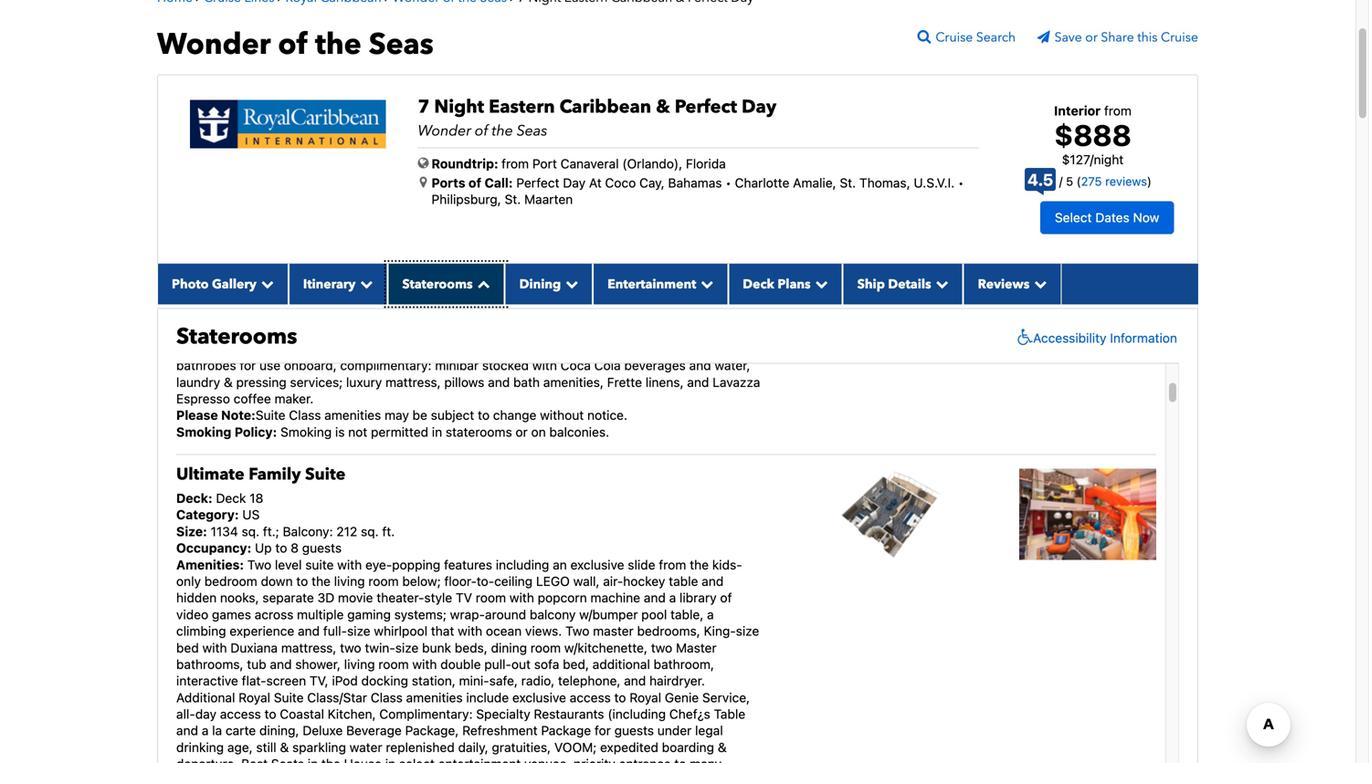 Task type: describe. For each thing, give the bounding box(es) containing it.
bathroom,
[[654, 657, 714, 672]]

occupancy:
[[176, 541, 252, 556]]

out
[[512, 657, 531, 672]]

a down bathrooms,
[[202, 724, 209, 739]]

roundtrip: from port canaveral (orlando), florida
[[432, 156, 726, 171]]

laundry
[[176, 375, 220, 390]]

full-
[[323, 624, 347, 639]]

2 horizontal spatial that
[[458, 209, 481, 224]]

size down kids-
[[736, 624, 759, 639]]

gallery
[[212, 276, 257, 293]]

1 vertical spatial living
[[334, 574, 365, 589]]

tv, inside "two level suite with eye-popping features including an exclusive slide from the kids- only bedroom down to the living room below; floor-to-ceiling lego wall, air-hockey table and hidden nooks, separate 3d movie theater-style tv room with popcorn machine and a library of video games across multiple gaming systems; wrap-around balcony w/bumper pool table, a climbing experience and full-size whirlpool that with ocean views. two master bedrooms, king-size bed with duxiana mattress, two twin-size bunk beds, dining room w/kitchenette, two master bathrooms, tub and shower, living room with double pull-out sofa bed, additional bathroom, interactive flat-screen tv, ipod docking station, mini-safe, radio, telephone, and hairdryer. additional royal suite class/star class amenities include exclusive access to royal genie service, all-day access to coastal kitchen, complimentary: specialty restaurants (including chef¿s table and a la carte dining, deluxe beverage package, refreshment package for guests under legal drinking age, still & sparkling water replenished daily, gratuities, voom; expedited boarding & departure, best seats in the house in select entertainment venues, priority entr"
[[310, 674, 329, 689]]

chef¿s inside two-decks-high stateroom with panoramic views, master bedroom has a king size bed with duxiana mattress; bathroom with tub, shower, two sinks and bidet and a closet. on main level, second bedroom with closet and two twin beds that convert to royal king; dining area with dry bar, living room with sofa that converts to double bed; bathroom with shower. private balcony with whirlpool and dining area; an interactive flat-screen tv, ipod docking station, mini-safe, radio, telephone, and hairdryer. additional royal suite class/star class amenities include exclusive access to royal genie service, all-day access to coastal kitchen, complimentary: specialty restaurants (including chef¿s table and a la carte dining, deluxe beverage package, refreshment package for guests under legal drinking age, still & sparkling water replenished daily, gratuities, voom; expedited boarding & departure, best seats in the house in select entertainment venues, priority entrance to many onboard activities, suite lounge access, access to suite sun deck, plush bathrobes for use onboard, complimentary: minibar stocked with coca cola beverages and water, laundry & pressing services; luxury mattress, pillows and bath amenities, frette linens, and lavazza espresso coffee maker. please note: suite class amenities may be subject to change without notice. smoking policy: smoking is not permitted in staterooms or on balconies.
[[238, 292, 279, 307]]

on
[[674, 192, 691, 207]]

select inside two-decks-high stateroom with panoramic views, master bedroom has a king size bed with duxiana mattress; bathroom with tub, shower, two sinks and bidet and a closet. on main level, second bedroom with closet and two twin beds that convert to royal king; dining area with dry bar, living room with sofa that converts to double bed; bathroom with shower. private balcony with whirlpool and dining area; an interactive flat-screen tv, ipod docking station, mini-safe, radio, telephone, and hairdryer. additional royal suite class/star class amenities include exclusive access to royal genie service, all-day access to coastal kitchen, complimentary: specialty restaurants (including chef¿s table and a la carte dining, deluxe beverage package, refreshment package for guests under legal drinking age, still & sparkling water replenished daily, gratuities, voom; expedited boarding & departure, best seats in the house in select entertainment venues, priority entrance to many onboard activities, suite lounge access, access to suite sun deck, plush bathrobes for use onboard, complimentary: minibar stocked with coca cola beverages and water, laundry & pressing services; luxury mattress, pillows and bath amenities, frette linens, and lavazza espresso coffee maker. please note: suite class amenities may be subject to change without notice. smoking policy: smoking is not permitted in staterooms or on balconies.
[[529, 325, 565, 340]]

dining button
[[505, 264, 593, 305]]

include inside two-decks-high stateroom with panoramic views, master bedroom has a king size bed with duxiana mattress; bathroom with tub, shower, two sinks and bidet and a closet. on main level, second bedroom with closet and two twin beds that convert to royal king; dining area with dry bar, living room with sofa that converts to double bed; bathroom with shower. private balcony with whirlpool and dining area; an interactive flat-screen tv, ipod docking station, mini-safe, radio, telephone, and hairdryer. additional royal suite class/star class amenities include exclusive access to royal genie service, all-day access to coastal kitchen, complimentary: specialty restaurants (including chef¿s table and a la carte dining, deluxe beverage package, refreshment package for guests under legal drinking age, still & sparkling water replenished daily, gratuities, voom; expedited boarding & departure, best seats in the house in select entertainment venues, priority entrance to many onboard activities, suite lounge access, access to suite sun deck, plush bathrobes for use onboard, complimentary: minibar stocked with coca cola beverages and water, laundry & pressing services; luxury mattress, pillows and bath amenities, frette linens, and lavazza espresso coffee maker. please note: suite class amenities may be subject to change without notice. smoking policy: smoking is not permitted in staterooms or on balconies.
[[617, 259, 660, 274]]

games
[[212, 607, 251, 623]]

all- inside two-decks-high stateroom with panoramic views, master bedroom has a king size bed with duxiana mattress; bathroom with tub, shower, two sinks and bidet and a closet. on main level, second bedroom with closet and two twin beds that convert to royal king; dining area with dry bar, living room with sofa that converts to double bed; bathroom with shower. private balcony with whirlpool and dining area; an interactive flat-screen tv, ipod docking station, mini-safe, radio, telephone, and hairdryer. additional royal suite class/star class amenities include exclusive access to royal genie service, all-day access to coastal kitchen, complimentary: specialty restaurants (including chef¿s table and a la carte dining, deluxe beverage package, refreshment package for guests under legal drinking age, still & sparkling water replenished daily, gratuities, voom; expedited boarding & departure, best seats in the house in select entertainment venues, priority entrance to many onboard activities, suite lounge access, access to suite sun deck, plush bathrobes for use onboard, complimentary: minibar stocked with coca cola beverages and water, laundry & pressing services; luxury mattress, pillows and bath amenities, frette linens, and lavazza espresso coffee maker. please note: suite class amenities may be subject to change without notice. smoking policy: smoking is not permitted in staterooms or on balconies.
[[316, 275, 335, 290]]

staterooms inside dropdown button
[[402, 276, 473, 293]]

royal down tub
[[239, 691, 270, 706]]

carte inside two-decks-high stateroom with panoramic views, master bedroom has a king size bed with duxiana mattress; bathroom with tub, shower, two sinks and bidet and a closet. on main level, second bedroom with closet and two twin beds that convert to royal king; dining area with dry bar, living room with sofa that converts to double bed; bathroom with shower. private balcony with whirlpool and dining area; an interactive flat-screen tv, ipod docking station, mini-safe, radio, telephone, and hairdryer. additional royal suite class/star class amenities include exclusive access to royal genie service, all-day access to coastal kitchen, complimentary: specialty restaurants (including chef¿s table and a la carte dining, deluxe beverage package, refreshment package for guests under legal drinking age, still & sparkling water replenished daily, gratuities, voom; expedited boarding & departure, best seats in the house in select entertainment venues, priority entrance to many onboard activities, suite lounge access, access to suite sun deck, plush bathrobes for use onboard, complimentary: minibar stocked with coca cola beverages and water, laundry & pressing services; luxury mattress, pillows and bath amenities, frette linens, and lavazza espresso coffee maker. please note: suite class amenities may be subject to change without notice. smoking policy: smoking is not permitted in staterooms or on balconies.
[[367, 292, 397, 307]]

chef¿s inside "two level suite with eye-popping features including an exclusive slide from the kids- only bedroom down to the living room below; floor-to-ceiling lego wall, air-hockey table and hidden nooks, separate 3d movie theater-style tv room with popcorn machine and a library of video games across multiple gaming systems; wrap-around balcony w/bumper pool table, a climbing experience and full-size whirlpool that with ocean views. two master bedrooms, king-size bed with duxiana mattress, two twin-size bunk beds, dining room w/kitchenette, two master bathrooms, tub and shower, living room with double pull-out sofa bed, additional bathroom, interactive flat-screen tv, ipod docking station, mini-safe, radio, telephone, and hairdryer. additional royal suite class/star class amenities include exclusive access to royal genie service, all-day access to coastal kitchen, complimentary: specialty restaurants (including chef¿s table and a la carte dining, deluxe beverage package, refreshment package for guests under legal drinking age, still & sparkling water replenished daily, gratuities, voom; expedited boarding & departure, best seats in the house in select entertainment venues, priority entr"
[[670, 707, 711, 722]]

of inside "two level suite with eye-popping features including an exclusive slide from the kids- only bedroom down to the living room below; floor-to-ceiling lego wall, air-hockey table and hidden nooks, separate 3d movie theater-style tv room with popcorn machine and a library of video games across multiple gaming systems; wrap-around balcony w/bumper pool table, a climbing experience and full-size whirlpool that with ocean views. two master bedrooms, king-size bed with duxiana mattress, two twin-size bunk beds, dining room w/kitchenette, two master bathrooms, tub and shower, living room with double pull-out sofa bed, additional bathroom, interactive flat-screen tv, ipod docking station, mini-safe, radio, telephone, and hairdryer. additional royal suite class/star class amenities include exclusive access to royal genie service, all-day access to coastal kitchen, complimentary: specialty restaurants (including chef¿s table and a la carte dining, deluxe beverage package, refreshment package for guests under legal drinking age, still & sparkling water replenished daily, gratuities, voom; expedited boarding & departure, best seats in the house in select entertainment venues, priority entr"
[[720, 591, 732, 606]]

views,
[[504, 175, 541, 190]]

275 reviews link
[[1081, 175, 1147, 188]]

maker.
[[275, 391, 314, 407]]

complimentary:
[[340, 358, 432, 373]]

amalie,
[[793, 175, 837, 191]]

cola
[[594, 358, 621, 373]]

suite up policy: on the left of the page
[[256, 408, 286, 423]]

radio, inside two-decks-high stateroom with panoramic views, master bedroom has a king size bed with duxiana mattress; bathroom with tub, shower, two sinks and bidet and a closet. on main level, second bedroom with closet and two twin beds that convert to royal king; dining area with dry bar, living room with sofa that converts to double bed; bathroom with shower. private balcony with whirlpool and dining area; an interactive flat-screen tv, ipod docking station, mini-safe, radio, telephone, and hairdryer. additional royal suite class/star class amenities include exclusive access to royal genie service, all-day access to coastal kitchen, complimentary: specialty restaurants (including chef¿s table and a la carte dining, deluxe beverage package, refreshment package for guests under legal drinking age, still & sparkling water replenished daily, gratuities, voom; expedited boarding & departure, best seats in the house in select entertainment venues, priority entrance to many onboard activities, suite lounge access, access to suite sun deck, plush bathrobes for use onboard, complimentary: minibar stocked with coca cola beverages and water, laundry & pressing services; luxury mattress, pillows and bath amenities, frette linens, and lavazza espresso coffee maker. please note: suite class amenities may be subject to change without notice. smoking policy: smoking is not permitted in staterooms or on balconies.
[[694, 242, 727, 257]]

class/star inside two-decks-high stateroom with panoramic views, master bedroom has a king size bed with duxiana mattress; bathroom with tub, shower, two sinks and bidet and a closet. on main level, second bedroom with closet and two twin beds that convert to royal king; dining area with dry bar, living room with sofa that converts to double bed; bathroom with shower. private balcony with whirlpool and dining area; an interactive flat-screen tv, ipod docking station, mini-safe, radio, telephone, and hairdryer. additional royal suite class/star class amenities include exclusive access to royal genie service, all-day access to coastal kitchen, complimentary: specialty restaurants (including chef¿s table and a la carte dining, deluxe beverage package, refreshment package for guests under legal drinking age, still & sparkling water replenished daily, gratuities, voom; expedited boarding & departure, best seats in the house in select entertainment venues, priority entrance to many onboard activities, suite lounge access, access to suite sun deck, plush bathrobes for use onboard, complimentary: minibar stocked with coca cola beverages and water, laundry & pressing services; luxury mattress, pillows and bath amenities, frette linens, and lavazza espresso coffee maker. please note: suite class amenities may be subject to change without notice. smoking policy: smoking is not permitted in staterooms or on balconies.
[[458, 259, 518, 274]]

a down table
[[669, 591, 676, 606]]

level,
[[726, 192, 757, 207]]

luxury
[[346, 375, 382, 390]]

day inside 7 night eastern caribbean & perfect day wonder of the seas
[[742, 95, 777, 120]]

daily, inside two-decks-high stateroom with panoramic views, master bedroom has a king size bed with duxiana mattress; bathroom with tub, shower, two sinks and bidet and a closet. on main level, second bedroom with closet and two twin beds that convert to royal king; dining area with dry bar, living room with sofa that converts to double bed; bathroom with shower. private balcony with whirlpool and dining area; an interactive flat-screen tv, ipod docking station, mini-safe, radio, telephone, and hairdryer. additional royal suite class/star class amenities include exclusive access to royal genie service, all-day access to coastal kitchen, complimentary: specialty restaurants (including chef¿s table and a la carte dining, deluxe beverage package, refreshment package for guests under legal drinking age, still & sparkling water replenished daily, gratuities, voom; expedited boarding & departure, best seats in the house in select entertainment venues, priority entrance to many onboard activities, suite lounge access, access to suite sun deck, plush bathrobes for use onboard, complimentary: minibar stocked with coca cola beverages and water, laundry & pressing services; luxury mattress, pillows and bath amenities, frette linens, and lavazza espresso coffee maker. please note: suite class amenities may be subject to change without notice. smoking policy: smoking is not permitted in staterooms or on balconies.
[[570, 308, 601, 323]]

tub
[[247, 657, 266, 672]]

u.s.v.i.
[[914, 175, 955, 191]]

under inside two-decks-high stateroom with panoramic views, master bedroom has a king size bed with duxiana mattress; bathroom with tub, shower, two sinks and bidet and a closet. on main level, second bedroom with closet and two twin beds that convert to royal king; dining area with dry bar, living room with sofa that converts to double bed; bathroom with shower. private balcony with whirlpool and dining area; an interactive flat-screen tv, ipod docking station, mini-safe, radio, telephone, and hairdryer. additional royal suite class/star class amenities include exclusive access to royal genie service, all-day access to coastal kitchen, complimentary: specialty restaurants (including chef¿s table and a la carte dining, deluxe beverage package, refreshment package for guests under legal drinking age, still & sparkling water replenished daily, gratuities, voom; expedited boarding & departure, best seats in the house in select entertainment venues, priority entrance to many onboard activities, suite lounge access, access to suite sun deck, plush bathrobes for use onboard, complimentary: minibar stocked with coca cola beverages and water, laundry & pressing services; luxury mattress, pillows and bath amenities, frette linens, and lavazza espresso coffee maker. please note: suite class amenities may be subject to change without notice. smoking policy: smoking is not permitted in staterooms or on balconies.
[[219, 308, 254, 323]]

king
[[680, 175, 706, 190]]

sq. right 212
[[361, 524, 379, 539]]

two down call:
[[478, 192, 499, 207]]

hairdryer. inside two-decks-high stateroom with panoramic views, master bedroom has a king size bed with duxiana mattress; bathroom with tub, shower, two sinks and bidet and a closet. on main level, second bedroom with closet and two twin beds that convert to royal king; dining area with dry bar, living room with sofa that converts to double bed; bathroom with shower. private balcony with whirlpool and dining area; an interactive flat-screen tv, ipod docking station, mini-safe, radio, telephone, and hairdryer. additional royal suite class/star class amenities include exclusive access to royal genie service, all-day access to coastal kitchen, complimentary: specialty restaurants (including chef¿s table and a la carte dining, deluxe beverage package, refreshment package for guests under legal drinking age, still & sparkling water replenished daily, gratuities, voom; expedited boarding & departure, best seats in the house in select entertainment venues, priority entrance to many onboard activities, suite lounge access, access to suite sun deck, plush bathrobes for use onboard, complimentary: minibar stocked with coca cola beverages and water, laundry & pressing services; luxury mattress, pillows and bath amenities, frette linens, and lavazza espresso coffee maker. please note: suite class amenities may be subject to change without notice. smoking policy: smoking is not permitted in staterooms or on balconies.
[[268, 259, 323, 274]]

0 vertical spatial or
[[1086, 29, 1098, 46]]

room down the to-
[[476, 591, 506, 606]]

separate
[[263, 591, 314, 606]]

ceiling
[[494, 574, 533, 589]]

hairdryer. inside "two level suite with eye-popping features including an exclusive slide from the kids- only bedroom down to the living room below; floor-to-ceiling lego wall, air-hockey table and hidden nooks, separate 3d movie theater-style tv room with popcorn machine and a library of video games across multiple gaming systems; wrap-around balcony w/bumper pool table, a climbing experience and full-size whirlpool that with ocean views. two master bedrooms, king-size bed with duxiana mattress, two twin-size bunk beds, dining room w/kitchenette, two master bathrooms, tub and shower, living room with double pull-out sofa bed, additional bathroom, interactive flat-screen tv, ipod docking station, mini-safe, radio, telephone, and hairdryer. additional royal suite class/star class amenities include exclusive access to royal genie service, all-day access to coastal kitchen, complimentary: specialty restaurants (including chef¿s table and a la carte dining, deluxe beverage package, refreshment package for guests under legal drinking age, still & sparkling water replenished daily, gratuities, voom; expedited boarding & departure, best seats in the house in select entertainment venues, priority entr"
[[650, 674, 705, 689]]

(including inside two-decks-high stateroom with panoramic views, master bedroom has a king size bed with duxiana mattress; bathroom with tub, shower, two sinks and bidet and a closet. on main level, second bedroom with closet and two twin beds that convert to royal king; dining area with dry bar, living room with sofa that converts to double bed; bathroom with shower. private balcony with whirlpool and dining area; an interactive flat-screen tv, ipod docking station, mini-safe, radio, telephone, and hairdryer. additional royal suite class/star class amenities include exclusive access to royal genie service, all-day access to coastal kitchen, complimentary: specialty restaurants (including chef¿s table and a la carte dining, deluxe beverage package, refreshment package for guests under legal drinking age, still & sparkling water replenished daily, gratuities, voom; expedited boarding & departure, best seats in the house in select entertainment venues, priority entrance to many onboard activities, suite lounge access, access to suite sun deck, plush bathrobes for use onboard, complimentary: minibar stocked with coca cola beverages and water, laundry & pressing services; luxury mattress, pillows and bath amenities, frette linens, and lavazza espresso coffee maker. please note: suite class amenities may be subject to change without notice. smoking policy: smoking is not permitted in staterooms or on balconies.
[[176, 292, 235, 307]]

onboard,
[[284, 358, 337, 373]]

beverages
[[624, 358, 686, 373]]

bed;
[[442, 225, 468, 240]]

flat- inside two-decks-high stateroom with panoramic views, master bedroom has a king size bed with duxiana mattress; bathroom with tub, shower, two sinks and bidet and a closet. on main level, second bedroom with closet and two twin beds that convert to royal king; dining area with dry bar, living room with sofa that converts to double bed; bathroom with shower. private balcony with whirlpool and dining area; an interactive flat-screen tv, ipod docking station, mini-safe, radio, telephone, and hairdryer. additional royal suite class/star class amenities include exclusive access to royal genie service, all-day access to coastal kitchen, complimentary: specialty restaurants (including chef¿s table and a la carte dining, deluxe beverage package, refreshment package for guests under legal drinking age, still & sparkling water replenished daily, gratuities, voom; expedited boarding & departure, best seats in the house in select entertainment venues, priority entrance to many onboard activities, suite lounge access, access to suite sun deck, plush bathrobes for use onboard, complimentary: minibar stocked with coca cola beverages and water, laundry & pressing services; luxury mattress, pillows and bath amenities, frette linens, and lavazza espresso coffee maker. please note: suite class amenities may be subject to change without notice. smoking policy: smoking is not permitted in staterooms or on balconies.
[[414, 242, 439, 257]]

that inside "two level suite with eye-popping features including an exclusive slide from the kids- only bedroom down to the living room below; floor-to-ceiling lego wall, air-hockey table and hidden nooks, separate 3d movie theater-style tv room with popcorn machine and a library of video games across multiple gaming systems; wrap-around balcony w/bumper pool table, a climbing experience and full-size whirlpool that with ocean views. two master bedrooms, king-size bed with duxiana mattress, two twin-size bunk beds, dining room w/kitchenette, two master bathrooms, tub and shower, living room with double pull-out sofa bed, additional bathroom, interactive flat-screen tv, ipod docking station, mini-safe, radio, telephone, and hairdryer. additional royal suite class/star class amenities include exclusive access to royal genie service, all-day access to coastal kitchen, complimentary: specialty restaurants (including chef¿s table and a la carte dining, deluxe beverage package, refreshment package for guests under legal drinking age, still & sparkling water replenished daily, gratuities, voom; expedited boarding & departure, best seats in the house in select entertainment venues, priority entr"
[[431, 624, 454, 639]]

size:
[[176, 524, 207, 539]]

1134
[[211, 524, 238, 539]]

restaurants inside two-decks-high stateroom with panoramic views, master bedroom has a king size bed with duxiana mattress; bathroom with tub, shower, two sinks and bidet and a closet. on main level, second bedroom with closet and two twin beds that convert to royal king; dining area with dry bar, living room with sofa that converts to double bed; bathroom with shower. private balcony with whirlpool and dining area; an interactive flat-screen tv, ipod docking station, mini-safe, radio, telephone, and hairdryer. additional royal suite class/star class amenities include exclusive access to royal genie service, all-day access to coastal kitchen, complimentary: specialty restaurants (including chef¿s table and a la carte dining, deluxe beverage package, refreshment package for guests under legal drinking age, still & sparkling water replenished daily, gratuities, voom; expedited boarding & departure, best seats in the house in select entertainment venues, priority entrance to many onboard activities, suite lounge access, access to suite sun deck, plush bathrobes for use onboard, complimentary: minibar stocked with coca cola beverages and water, laundry & pressing services; luxury mattress, pillows and bath amenities, frette linens, and lavazza espresso coffee maker. please note: suite class amenities may be subject to change without notice. smoking policy: smoking is not permitted in staterooms or on balconies.
[[673, 275, 744, 290]]

0 vertical spatial amenities
[[557, 259, 613, 274]]

to down tub
[[265, 707, 276, 722]]

0 vertical spatial wonder
[[157, 25, 271, 65]]

4.5 / 5 ( 275 reviews )
[[1028, 170, 1152, 190]]

2 cruise from the left
[[1161, 29, 1199, 46]]

search
[[976, 29, 1016, 46]]

275
[[1081, 175, 1102, 188]]

two down full-
[[340, 641, 361, 656]]

chevron down image for deck plans
[[811, 278, 828, 290]]

additional inside two-decks-high stateroom with panoramic views, master bedroom has a king size bed with duxiana mattress; bathroom with tub, shower, two sinks and bidet and a closet. on main level, second bedroom with closet and two twin beds that convert to royal king; dining area with dry bar, living room with sofa that converts to double bed; bathroom with shower. private balcony with whirlpool and dining area; an interactive flat-screen tv, ipod docking station, mini-safe, radio, telephone, and hairdryer. additional royal suite class/star class amenities include exclusive access to royal genie service, all-day access to coastal kitchen, complimentary: specialty restaurants (including chef¿s table and a la carte dining, deluxe beverage package, refreshment package for guests under legal drinking age, still & sparkling water replenished daily, gratuities, voom; expedited boarding & departure, best seats in the house in select entertainment venues, priority entrance to many onboard activities, suite lounge access, access to suite sun deck, plush bathrobes for use onboard, complimentary: minibar stocked with coca cola beverages and water, laundry & pressing services; luxury mattress, pillows and bath amenities, frette linens, and lavazza espresso coffee maker. please note: suite class amenities may be subject to change without notice. smoking policy: smoking is not permitted in staterooms or on balconies.
[[327, 259, 386, 274]]

access down bed,
[[570, 691, 611, 706]]

chevron down image for reviews
[[1030, 278, 1047, 290]]

boarding inside "two level suite with eye-popping features including an exclusive slide from the kids- only bedroom down to the living room below; floor-to-ceiling lego wall, air-hockey table and hidden nooks, separate 3d movie theater-style tv room with popcorn machine and a library of video games across multiple gaming systems; wrap-around balcony w/bumper pool table, a climbing experience and full-size whirlpool that with ocean views. two master bedrooms, king-size bed with duxiana mattress, two twin-size bunk beds, dining room w/kitchenette, two master bathrooms, tub and shower, living room with double pull-out sofa bed, additional bathroom, interactive flat-screen tv, ipod docking station, mini-safe, radio, telephone, and hairdryer. additional royal suite class/star class amenities include exclusive access to royal genie service, all-day access to coastal kitchen, complimentary: specialty restaurants (including chef¿s table and a la carte dining, deluxe beverage package, refreshment package for guests under legal drinking age, still & sparkling water replenished daily, gratuities, voom; expedited boarding & departure, best seats in the house in select entertainment venues, priority entr"
[[662, 740, 714, 755]]

an inside two-decks-high stateroom with panoramic views, master bedroom has a king size bed with duxiana mattress; bathroom with tub, shower, two sinks and bidet and a closet. on main level, second bedroom with closet and two twin beds that convert to royal king; dining area with dry bar, living room with sofa that converts to double bed; bathroom with shower. private balcony with whirlpool and dining area; an interactive flat-screen tv, ipod docking station, mini-safe, radio, telephone, and hairdryer. additional royal suite class/star class amenities include exclusive access to royal genie service, all-day access to coastal kitchen, complimentary: specialty restaurants (including chef¿s table and a la carte dining, deluxe beverage package, refreshment package for guests under legal drinking age, still & sparkling water replenished daily, gratuities, voom; expedited boarding & departure, best seats in the house in select entertainment venues, priority entrance to many onboard activities, suite lounge access, access to suite sun deck, plush bathrobes for use onboard, complimentary: minibar stocked with coca cola beverages and water, laundry & pressing services; luxury mattress, pillows and bath amenities, frette linens, and lavazza espresso coffee maker. please note: suite class amenities may be subject to change without notice. smoking policy: smoking is not permitted in staterooms or on balconies.
[[331, 242, 345, 257]]

two down bedrooms,
[[651, 641, 673, 656]]

ft. inside 'category: us size: 1134 sq. ft.; balcony: 212 sq. ft. occupancy: up to 8 guests amenities:'
[[382, 524, 395, 539]]

balconies.
[[550, 425, 609, 440]]

services;
[[290, 375, 343, 390]]

to left 'gallery'
[[176, 275, 188, 290]]

to left "many"
[[232, 342, 244, 357]]

ipod inside two-decks-high stateroom with panoramic views, master bedroom has a king size bed with duxiana mattress; bathroom with tub, shower, two sinks and bidet and a closet. on main level, second bedroom with closet and two twin beds that convert to royal king; dining area with dry bar, living room with sofa that converts to double bed; bathroom with shower. private balcony with whirlpool and dining area; an interactive flat-screen tv, ipod docking station, mini-safe, radio, telephone, and hairdryer. additional royal suite class/star class amenities include exclusive access to royal genie service, all-day access to coastal kitchen, complimentary: specialty restaurants (including chef¿s table and a la carte dining, deluxe beverage package, refreshment package for guests under legal drinking age, still & sparkling water replenished daily, gratuities, voom; expedited boarding & departure, best seats in the house in select entertainment venues, priority entrance to many onboard activities, suite lounge access, access to suite sun deck, plush bathrobes for use onboard, complimentary: minibar stocked with coca cola beverages and water, laundry & pressing services; luxury mattress, pillows and bath amenities, frette linens, and lavazza espresso coffee maker. please note: suite class amenities may be subject to change without notice. smoking policy: smoking is not permitted in staterooms or on balconies.
[[504, 242, 530, 257]]

dry
[[713, 209, 733, 224]]

gratuities, inside two-decks-high stateroom with panoramic views, master bedroom has a king size bed with duxiana mattress; bathroom with tub, shower, two sinks and bidet and a closet. on main level, second bedroom with closet and two twin beds that convert to royal king; dining area with dry bar, living room with sofa that converts to double bed; bathroom with shower. private balcony with whirlpool and dining area; an interactive flat-screen tv, ipod docking station, mini-safe, radio, telephone, and hairdryer. additional royal suite class/star class amenities include exclusive access to royal genie service, all-day access to coastal kitchen, complimentary: specialty restaurants (including chef¿s table and a la carte dining, deluxe beverage package, refreshment package for guests under legal drinking age, still & sparkling water replenished daily, gratuities, voom; expedited boarding & departure, best seats in the house in select entertainment venues, priority entrance to many onboard activities, suite lounge access, access to suite sun deck, plush bathrobes for use onboard, complimentary: minibar stocked with coca cola beverages and water, laundry & pressing services; luxury mattress, pillows and bath amenities, frette linens, and lavazza espresso coffee maker. please note: suite class amenities may be subject to change without notice. smoking policy: smoking is not permitted in staterooms or on balconies.
[[604, 308, 663, 323]]

to right converts
[[383, 225, 394, 240]]

$127
[[1062, 152, 1090, 167]]

guests inside two-decks-high stateroom with panoramic views, master bedroom has a king size bed with duxiana mattress; bathroom with tub, shower, two sinks and bidet and a closet. on main level, second bedroom with closet and two twin beds that convert to royal king; dining area with dry bar, living room with sofa that converts to double bed; bathroom with shower. private balcony with whirlpool and dining area; an interactive flat-screen tv, ipod docking station, mini-safe, radio, telephone, and hairdryer. additional royal suite class/star class amenities include exclusive access to royal genie service, all-day access to coastal kitchen, complimentary: specialty restaurants (including chef¿s table and a la carte dining, deluxe beverage package, refreshment package for guests under legal drinking age, still & sparkling water replenished daily, gratuities, voom; expedited boarding & departure, best seats in the house in select entertainment venues, priority entrance to many onboard activities, suite lounge access, access to suite sun deck, plush bathrobes for use onboard, complimentary: minibar stocked with coca cola beverages and water, laundry & pressing services; luxury mattress, pillows and bath amenities, frette linens, and lavazza espresso coffee maker. please note: suite class amenities may be subject to change without notice. smoking policy: smoking is not permitted in staterooms or on balconies.
[[176, 308, 216, 323]]

climbing
[[176, 624, 226, 639]]

daily, inside "two level suite with eye-popping features including an exclusive slide from the kids- only bedroom down to the living room below; floor-to-ceiling lego wall, air-hockey table and hidden nooks, separate 3d movie theater-style tv room with popcorn machine and a library of video games across multiple gaming systems; wrap-around balcony w/bumper pool table, a climbing experience and full-size whirlpool that with ocean views. two master bedrooms, king-size bed with duxiana mattress, two twin-size bunk beds, dining room w/kitchenette, two master bathrooms, tub and shower, living room with double pull-out sofa bed, additional bathroom, interactive flat-screen tv, ipod docking station, mini-safe, radio, telephone, and hairdryer. additional royal suite class/star class amenities include exclusive access to royal genie service, all-day access to coastal kitchen, complimentary: specialty restaurants (including chef¿s table and a la carte dining, deluxe beverage package, refreshment package for guests under legal drinking age, still & sparkling water replenished daily, gratuities, voom; expedited boarding & departure, best seats in the house in select entertainment venues, priority entr"
[[458, 740, 488, 755]]

kitchen, inside two-decks-high stateroom with panoramic views, master bedroom has a king size bed with duxiana mattress; bathroom with tub, shower, two sinks and bidet and a closet. on main level, second bedroom with closet and two twin beds that convert to royal king; dining area with dry bar, living room with sofa that converts to double bed; bathroom with shower. private balcony with whirlpool and dining area; an interactive flat-screen tv, ipod docking station, mini-safe, radio, telephone, and hairdryer. additional royal suite class/star class amenities include exclusive access to royal genie service, all-day access to coastal kitchen, complimentary: specialty restaurants (including chef¿s table and a la carte dining, deluxe beverage package, refreshment package for guests under legal drinking age, still & sparkling water replenished daily, gratuities, voom; expedited boarding & departure, best seats in the house in select entertainment venues, priority entrance to many onboard activities, suite lounge access, access to suite sun deck, plush bathrobes for use onboard, complimentary: minibar stocked with coca cola beverages and water, laundry & pressing services; luxury mattress, pillows and bath amenities, frette linens, and lavazza espresso coffee maker. please note: suite class amenities may be subject to change without notice. smoking policy: smoking is not permitted in staterooms or on balconies.
[[467, 275, 515, 290]]

chevron up image
[[473, 278, 490, 290]]

suite inside "two level suite with eye-popping features including an exclusive slide from the kids- only bedroom down to the living room below; floor-to-ceiling lego wall, air-hockey table and hidden nooks, separate 3d movie theater-style tv room with popcorn machine and a library of video games across multiple gaming systems; wrap-around balcony w/bumper pool table, a climbing experience and full-size whirlpool that with ocean views. two master bedrooms, king-size bed with duxiana mattress, two twin-size bunk beds, dining room w/kitchenette, two master bathrooms, tub and shower, living room with double pull-out sofa bed, additional bathroom, interactive flat-screen tv, ipod docking station, mini-safe, radio, telephone, and hairdryer. additional royal suite class/star class amenities include exclusive access to royal genie service, all-day access to coastal kitchen, complimentary: specialty restaurants (including chef¿s table and a la carte dining, deluxe beverage package, refreshment package for guests under legal drinking age, still & sparkling water replenished daily, gratuities, voom; expedited boarding & departure, best seats in the house in select entertainment venues, priority entr"
[[274, 691, 304, 706]]

1 horizontal spatial two
[[566, 624, 590, 639]]

library
[[680, 591, 717, 606]]

2 horizontal spatial dining
[[617, 209, 653, 224]]

0 horizontal spatial bathroom
[[314, 192, 371, 207]]

suite
[[305, 558, 334, 573]]

below;
[[402, 574, 441, 589]]

royal caribbean image
[[190, 100, 386, 148]]

screen inside "two level suite with eye-popping features including an exclusive slide from the kids- only bedroom down to the living room below; floor-to-ceiling lego wall, air-hockey table and hidden nooks, separate 3d movie theater-style tv room with popcorn machine and a library of video games across multiple gaming systems; wrap-around balcony w/bumper pool table, a climbing experience and full-size whirlpool that with ocean views. two master bedrooms, king-size bed with duxiana mattress, two twin-size bunk beds, dining room w/kitchenette, two master bathrooms, tub and shower, living room with double pull-out sofa bed, additional bathroom, interactive flat-screen tv, ipod docking station, mini-safe, radio, telephone, and hairdryer. additional royal suite class/star class amenities include exclusive access to royal genie service, all-day access to coastal kitchen, complimentary: specialty restaurants (including chef¿s table and a la carte dining, deluxe beverage package, refreshment package for guests under legal drinking age, still & sparkling water replenished daily, gratuities, voom; expedited boarding & departure, best seats in the house in select entertainment venues, priority entr"
[[266, 674, 306, 689]]

/ inside 'interior from $888 $127 / night'
[[1090, 152, 1094, 167]]

0 horizontal spatial amenities
[[325, 408, 381, 423]]

duxiana inside "two level suite with eye-popping features including an exclusive slide from the kids- only bedroom down to the living room below; floor-to-ceiling lego wall, air-hockey table and hidden nooks, separate 3d movie theater-style tv room with popcorn machine and a library of video games across multiple gaming systems; wrap-around balcony w/bumper pool table, a climbing experience and full-size whirlpool that with ocean views. two master bedrooms, king-size bed with duxiana mattress, two twin-size bunk beds, dining room w/kitchenette, two master bathrooms, tub and shower, living room with double pull-out sofa bed, additional bathroom, interactive flat-screen tv, ipod docking station, mini-safe, radio, telephone, and hairdryer. additional royal suite class/star class amenities include exclusive access to royal genie service, all-day access to coastal kitchen, complimentary: specialty restaurants (including chef¿s table and a la carte dining, deluxe beverage package, refreshment package for guests under legal drinking age, still & sparkling water replenished daily, gratuities, voom; expedited boarding & departure, best seats in the house in select entertainment venues, priority entr"
[[231, 641, 278, 656]]

2 • from the left
[[958, 175, 964, 191]]

bedroom inside "two level suite with eye-popping features including an exclusive slide from the kids- only bedroom down to the living room below; floor-to-ceiling lego wall, air-hockey table and hidden nooks, separate 3d movie theater-style tv room with popcorn machine and a library of video games across multiple gaming systems; wrap-around balcony w/bumper pool table, a climbing experience and full-size whirlpool that with ocean views. two master bedrooms, king-size bed with duxiana mattress, two twin-size bunk beds, dining room w/kitchenette, two master bathrooms, tub and shower, living room with double pull-out sofa bed, additional bathroom, interactive flat-screen tv, ipod docking station, mini-safe, radio, telephone, and hairdryer. additional royal suite class/star class amenities include exclusive access to royal genie service, all-day access to coastal kitchen, complimentary: specialty restaurants (including chef¿s table and a la carte dining, deluxe beverage package, refreshment package for guests under legal drinking age, still & sparkling water replenished daily, gratuities, voom; expedited boarding & departure, best seats in the house in select entertainment venues, priority entr"
[[204, 574, 257, 589]]

theater-
[[377, 591, 424, 606]]

thomas,
[[860, 175, 911, 191]]

suite up cola
[[584, 342, 613, 357]]

pool
[[642, 607, 667, 623]]

0 vertical spatial st.
[[840, 175, 856, 191]]

philipsburg,
[[432, 192, 501, 207]]

category:
[[176, 508, 239, 523]]

of up royal caribbean image
[[278, 25, 308, 65]]

air-
[[603, 574, 623, 589]]

0 vertical spatial for
[[736, 292, 752, 307]]

replenished inside two-decks-high stateroom with panoramic views, master bedroom has a king size bed with duxiana mattress; bathroom with tub, shower, two sinks and bidet and a closet. on main level, second bedroom with closet and two twin beds that convert to royal king; dining area with dry bar, living room with sofa that converts to double bed; bathroom with shower. private balcony with whirlpool and dining area; an interactive flat-screen tv, ipod docking station, mini-safe, radio, telephone, and hairdryer. additional royal suite class/star class amenities include exclusive access to royal genie service, all-day access to coastal kitchen, complimentary: specialty restaurants (including chef¿s table and a la carte dining, deluxe beverage package, refreshment package for guests under legal drinking age, still & sparkling water replenished daily, gratuities, voom; expedited boarding & departure, best seats in the house in select entertainment venues, priority entrance to many onboard activities, suite lounge access, access to suite sun deck, plush bathrobes for use onboard, complimentary: minibar stocked with coca cola beverages and water, laundry & pressing services; luxury mattress, pillows and bath amenities, frette linens, and lavazza espresso coffee maker. please note: suite class amenities may be subject to change without notice. smoking policy: smoking is not permitted in staterooms or on balconies.
[[498, 308, 567, 323]]

0 vertical spatial two
[[247, 558, 272, 573]]

to down "twin"
[[404, 275, 416, 290]]

access up the deck plans
[[720, 259, 762, 274]]

2 angle right image from the left
[[510, 0, 515, 4]]

seats inside two-decks-high stateroom with panoramic views, master bedroom has a king size bed with duxiana mattress; bathroom with tub, shower, two sinks and bidet and a closet. on main level, second bedroom with closet and two twin beds that convert to royal king; dining area with dry bar, living room with sofa that converts to double bed; bathroom with shower. private balcony with whirlpool and dining area; an interactive flat-screen tv, ipod docking station, mini-safe, radio, telephone, and hairdryer. additional royal suite class/star class amenities include exclusive access to royal genie service, all-day access to coastal kitchen, complimentary: specialty restaurants (including chef¿s table and a la carte dining, deluxe beverage package, refreshment package for guests under legal drinking age, still & sparkling water replenished daily, gratuities, voom; expedited boarding & departure, best seats in the house in select entertainment venues, priority entrance to many onboard activities, suite lounge access, access to suite sun deck, plush bathrobes for use onboard, complimentary: minibar stocked with coca cola beverages and water, laundry & pressing services; luxury mattress, pillows and bath amenities, frette linens, and lavazza espresso coffee maker. please note: suite class amenities may be subject to change without notice. smoking policy: smoking is not permitted in staterooms or on balconies.
[[401, 325, 434, 340]]

1 cruise from the left
[[936, 29, 973, 46]]

pillows
[[444, 375, 485, 390]]

1 horizontal spatial exclusive
[[571, 558, 625, 573]]

a up activities,
[[343, 292, 350, 307]]

a right has
[[669, 175, 676, 190]]

of inside ports of call: perfect day at coco cay, bahamas • charlotte amalie, st. thomas, u.s.v.i. • philipsburg, st. maarten
[[469, 175, 482, 191]]

interior from $888 $127 / night
[[1054, 103, 1132, 167]]

to up coca
[[568, 342, 580, 357]]

day inside two-decks-high stateroom with panoramic views, master bedroom has a king size bed with duxiana mattress; bathroom with tub, shower, two sinks and bidet and a closet. on main level, second bedroom with closet and two twin beds that convert to royal king; dining area with dry bar, living room with sofa that converts to double bed; bathroom with shower. private balcony with whirlpool and dining area; an interactive flat-screen tv, ipod docking station, mini-safe, radio, telephone, and hairdryer. additional royal suite class/star class amenities include exclusive access to royal genie service, all-day access to coastal kitchen, complimentary: specialty restaurants (including chef¿s table and a la carte dining, deluxe beverage package, refreshment package for guests under legal drinking age, still & sparkling water replenished daily, gratuities, voom; expedited boarding & departure, best seats in the house in select entertainment venues, priority entrance to many onboard activities, suite lounge access, access to suite sun deck, plush bathrobes for use onboard, complimentary: minibar stocked with coca cola beverages and water, laundry & pressing services; luxury mattress, pillows and bath amenities, frette linens, and lavazza espresso coffee maker. please note: suite class amenities may be subject to change without notice. smoking policy: smoking is not permitted in staterooms or on balconies.
[[335, 275, 356, 290]]

eastern
[[489, 95, 555, 120]]

0 horizontal spatial that
[[301, 225, 325, 240]]

beverage inside two-decks-high stateroom with panoramic views, master bedroom has a king size bed with duxiana mattress; bathroom with tub, shower, two sinks and bidet and a closet. on main level, second bedroom with closet and two twin beds that convert to royal king; dining area with dry bar, living room with sofa that converts to double bed; bathroom with shower. private balcony with whirlpool and dining area; an interactive flat-screen tv, ipod docking station, mini-safe, radio, telephone, and hairdryer. additional royal suite class/star class amenities include exclusive access to royal genie service, all-day access to coastal kitchen, complimentary: specialty restaurants (including chef¿s table and a la carte dining, deluxe beverage package, refreshment package for guests under legal drinking age, still & sparkling water replenished daily, gratuities, voom; expedited boarding & departure, best seats in the house in select entertainment venues, priority entrance to many onboard activities, suite lounge access, access to suite sun deck, plush bathrobes for use onboard, complimentary: minibar stocked with coca cola beverages and water, laundry & pressing services; luxury mattress, pillows and bath amenities, frette linens, and lavazza espresso coffee maker. please note: suite class amenities may be subject to change without notice. smoking policy: smoking is not permitted in staterooms or on balconies.
[[488, 292, 543, 307]]

two-
[[247, 175, 277, 190]]

(
[[1077, 175, 1081, 188]]

departure, inside "two level suite with eye-popping features including an exclusive slide from the kids- only bedroom down to the living room below; floor-to-ceiling lego wall, air-hockey table and hidden nooks, separate 3d movie theater-style tv room with popcorn machine and a library of video games across multiple gaming systems; wrap-around balcony w/bumper pool table, a climbing experience and full-size whirlpool that with ocean views. two master bedrooms, king-size bed with duxiana mattress, two twin-size bunk beds, dining room w/kitchenette, two master bathrooms, tub and shower, living room with double pull-out sofa bed, additional bathroom, interactive flat-screen tv, ipod docking station, mini-safe, radio, telephone, and hairdryer. additional royal suite class/star class amenities include exclusive access to royal genie service, all-day access to coastal kitchen, complimentary: specialty restaurants (including chef¿s table and a la carte dining, deluxe beverage package, refreshment package for guests under legal drinking age, still & sparkling water replenished daily, gratuities, voom; expedited boarding & departure, best seats in the house in select entertainment venues, priority entr"
[[176, 757, 238, 764]]

bar,
[[736, 209, 758, 224]]

2 vertical spatial exclusive
[[512, 691, 566, 706]]

deck inside ultimate family suite deck: deck 18
[[216, 491, 246, 506]]

select          dates now
[[1055, 210, 1160, 225]]

deluxe inside "two level suite with eye-popping features including an exclusive slide from the kids- only bedroom down to the living room below; floor-to-ceiling lego wall, air-hockey table and hidden nooks, separate 3d movie theater-style tv room with popcorn machine and a library of video games across multiple gaming systems; wrap-around balcony w/bumper pool table, a climbing experience and full-size whirlpool that with ocean views. two master bedrooms, king-size bed with duxiana mattress, two twin-size bunk beds, dining room w/kitchenette, two master bathrooms, tub and shower, living room with double pull-out sofa bed, additional bathroom, interactive flat-screen tv, ipod docking station, mini-safe, radio, telephone, and hairdryer. additional royal suite class/star class amenities include exclusive access to royal genie service, all-day access to coastal kitchen, complimentary: specialty restaurants (including chef¿s table and a la carte dining, deluxe beverage package, refreshment package for guests under legal drinking age, still & sparkling water replenished daily, gratuities, voom; expedited boarding & departure, best seats in the house in select entertainment venues, priority entr"
[[303, 724, 343, 739]]

hidden
[[176, 591, 217, 606]]

212
[[336, 524, 357, 539]]

espresso
[[176, 391, 230, 407]]

shower.
[[560, 225, 605, 240]]

chevron down image for dining
[[561, 278, 579, 290]]

deck plans button
[[728, 264, 843, 305]]

8
[[291, 541, 299, 556]]

room down twin-
[[379, 657, 409, 672]]

0 horizontal spatial staterooms
[[176, 322, 297, 352]]

use
[[260, 358, 281, 373]]

5
[[1066, 175, 1074, 188]]

telephone, inside two-decks-high stateroom with panoramic views, master bedroom has a king size bed with duxiana mattress; bathroom with tub, shower, two sinks and bidet and a closet. on main level, second bedroom with closet and two twin beds that convert to royal king; dining area with dry bar, living room with sofa that converts to double bed; bathroom with shower. private balcony with whirlpool and dining area; an interactive flat-screen tv, ipod docking station, mini-safe, radio, telephone, and hairdryer. additional royal suite class/star class amenities include exclusive access to royal genie service, all-day access to coastal kitchen, complimentary: specialty restaurants (including chef¿s table and a la carte dining, deluxe beverage package, refreshment package for guests under legal drinking age, still & sparkling water replenished daily, gratuities, voom; expedited boarding & departure, best seats in the house in select entertainment venues, priority entrance to many onboard activities, suite lounge access, access to suite sun deck, plush bathrobes for use onboard, complimentary: minibar stocked with coca cola beverages and water, laundry & pressing services; luxury mattress, pillows and bath amenities, frette linens, and lavazza espresso coffee maker. please note: suite class amenities may be subject to change without notice. smoking policy: smoking is not permitted in staterooms or on balconies.
[[176, 259, 239, 274]]

size down gaming
[[347, 624, 371, 639]]

safe, inside two-decks-high stateroom with panoramic views, master bedroom has a king size bed with duxiana mattress; bathroom with tub, shower, two sinks and bidet and a closet. on main level, second bedroom with closet and two twin beds that convert to royal king; dining area with dry bar, living room with sofa that converts to double bed; bathroom with shower. private balcony with whirlpool and dining area; an interactive flat-screen tv, ipod docking station, mini-safe, radio, telephone, and hairdryer. additional royal suite class/star class amenities include exclusive access to royal genie service, all-day access to coastal kitchen, complimentary: specialty restaurants (including chef¿s table and a la carte dining, deluxe beverage package, refreshment package for guests under legal drinking age, still & sparkling water replenished daily, gratuities, voom; expedited boarding & departure, best seats in the house in select entertainment venues, priority entrance to many onboard activities, suite lounge access, access to suite sun deck, plush bathrobes for use onboard, complimentary: minibar stocked with coca cola beverages and water, laundry & pressing services; luxury mattress, pillows and bath amenities, frette linens, and lavazza espresso coffee maker. please note: suite class amenities may be subject to change without notice. smoking policy: smoking is not permitted in staterooms or on balconies.
[[662, 242, 690, 257]]

share
[[1101, 29, 1134, 46]]

suite inside ultimate family suite deck: deck 18
[[305, 464, 346, 486]]

details
[[888, 276, 932, 293]]

table,
[[671, 607, 704, 623]]

complimentary: inside two-decks-high stateroom with panoramic views, master bedroom has a king size bed with duxiana mattress; bathroom with tub, shower, two sinks and bidet and a closet. on main level, second bedroom with closet and two twin beds that convert to royal king; dining area with dry bar, living room with sofa that converts to double bed; bathroom with shower. private balcony with whirlpool and dining area; an interactive flat-screen tv, ipod docking station, mini-safe, radio, telephone, and hairdryer. additional royal suite class/star class amenities include exclusive access to royal genie service, all-day access to coastal kitchen, complimentary: specialty restaurants (including chef¿s table and a la carte dining, deluxe beverage package, refreshment package for guests under legal drinking age, still & sparkling water replenished daily, gratuities, voom; expedited boarding & departure, best seats in the house in select entertainment venues, priority entrance to many onboard activities, suite lounge access, access to suite sun deck, plush bathrobes for use onboard, complimentary: minibar stocked with coca cola beverages and water, laundry & pressing services; luxury mattress, pillows and bath amenities, frette linens, and lavazza espresso coffee maker. please note: suite class amenities may be subject to change without notice. smoking policy: smoking is not permitted in staterooms or on balconies.
[[519, 275, 612, 290]]

shower, inside "two level suite with eye-popping features including an exclusive slide from the kids- only bedroom down to the living room below; floor-to-ceiling lego wall, air-hockey table and hidden nooks, separate 3d movie theater-style tv room with popcorn machine and a library of video games across multiple gaming systems; wrap-around balcony w/bumper pool table, a climbing experience and full-size whirlpool that with ocean views. two master bedrooms, king-size bed with duxiana mattress, two twin-size bunk beds, dining room w/kitchenette, two master bathrooms, tub and shower, living room with double pull-out sofa bed, additional bathroom, interactive flat-screen tv, ipod docking station, mini-safe, radio, telephone, and hairdryer. additional royal suite class/star class amenities include exclusive access to royal genie service, all-day access to coastal kitchen, complimentary: specialty restaurants (including chef¿s table and a la carte dining, deluxe beverage package, refreshment package for guests under legal drinking age, still & sparkling water replenished daily, gratuities, voom; expedited boarding & departure, best seats in the house in select entertainment venues, priority entr"
[[295, 657, 341, 672]]

change
[[493, 408, 537, 423]]

itinerary
[[303, 276, 356, 293]]

)
[[1147, 175, 1152, 188]]

legal inside two-decks-high stateroom with panoramic views, master bedroom has a king size bed with duxiana mattress; bathroom with tub, shower, two sinks and bidet and a closet. on main level, second bedroom with closet and two twin beds that convert to royal king; dining area with dry bar, living room with sofa that converts to double bed; bathroom with shower. private balcony with whirlpool and dining area; an interactive flat-screen tv, ipod docking station, mini-safe, radio, telephone, and hairdryer. additional royal suite class/star class amenities include exclusive access to royal genie service, all-day access to coastal kitchen, complimentary: specialty restaurants (including chef¿s table and a la carte dining, deluxe beverage package, refreshment package for guests under legal drinking age, still & sparkling water replenished daily, gratuities, voom; expedited boarding & departure, best seats in the house in select entertainment venues, priority entrance to many onboard activities, suite lounge access, access to suite sun deck, plush bathrobes for use onboard, complimentary: minibar stocked with coca cola beverages and water, laundry & pressing services; luxury mattress, pillows and bath amenities, frette linens, and lavazza espresso coffee maker. please note: suite class amenities may be subject to change without notice. smoking policy: smoking is not permitted in staterooms or on balconies.
[[257, 308, 285, 323]]

to down additional
[[614, 691, 626, 706]]

shower, inside two-decks-high stateroom with panoramic views, master bedroom has a king size bed with duxiana mattress; bathroom with tub, shower, two sinks and bidet and a closet. on main level, second bedroom with closet and two twin beds that convert to royal king; dining area with dry bar, living room with sofa that converts to double bed; bathroom with shower. private balcony with whirlpool and dining area; an interactive flat-screen tv, ipod docking station, mini-safe, radio, telephone, and hairdryer. additional royal suite class/star class amenities include exclusive access to royal genie service, all-day access to coastal kitchen, complimentary: specialty restaurants (including chef¿s table and a la carte dining, deluxe beverage package, refreshment package for guests under legal drinking age, still & sparkling water replenished daily, gratuities, voom; expedited boarding & departure, best seats in the house in select entertainment venues, priority entrance to many onboard activities, suite lounge access, access to suite sun deck, plush bathrobes for use onboard, complimentary: minibar stocked with coca cola beverages and water, laundry & pressing services; luxury mattress, pillows and bath amenities, frette linens, and lavazza espresso coffee maker. please note: suite class amenities may be subject to change without notice. smoking policy: smoking is not permitted in staterooms or on balconies.
[[429, 192, 474, 207]]

balcony: inside rl 1524 sq. ft.; balcony: 843 sq. ft.
[[284, 142, 335, 157]]

priority inside two-decks-high stateroom with panoramic views, master bedroom has a king size bed with duxiana mattress; bathroom with tub, shower, two sinks and bidet and a closet. on main level, second bedroom with closet and two twin beds that convert to royal king; dining area with dry bar, living room with sofa that converts to double bed; bathroom with shower. private balcony with whirlpool and dining area; an interactive flat-screen tv, ipod docking station, mini-safe, radio, telephone, and hairdryer. additional royal suite class/star class amenities include exclusive access to royal genie service, all-day access to coastal kitchen, complimentary: specialty restaurants (including chef¿s table and a la carte dining, deluxe beverage package, refreshment package for guests under legal drinking age, still & sparkling water replenished daily, gratuities, voom; expedited boarding & departure, best seats in the house in select entertainment venues, priority entrance to many onboard activities, suite lounge access, access to suite sun deck, plush bathrobes for use onboard, complimentary: minibar stocked with coca cola beverages and water, laundry & pressing services; luxury mattress, pillows and bath amenities, frette linens, and lavazza espresso coffee maker. please note: suite class amenities may be subject to change without notice. smoking policy: smoking is not permitted in staterooms or on balconies.
[[704, 325, 746, 340]]

legal inside "two level suite with eye-popping features including an exclusive slide from the kids- only bedroom down to the living room below; floor-to-ceiling lego wall, air-hockey table and hidden nooks, separate 3d movie theater-style tv room with popcorn machine and a library of video games across multiple gaming systems; wrap-around balcony w/bumper pool table, a climbing experience and full-size whirlpool that with ocean views. two master bedrooms, king-size bed with duxiana mattress, two twin-size bunk beds, dining room w/kitchenette, two master bathrooms, tub and shower, living room with double pull-out sofa bed, additional bathroom, interactive flat-screen tv, ipod docking station, mini-safe, radio, telephone, and hairdryer. additional royal suite class/star class amenities include exclusive access to royal genie service, all-day access to coastal kitchen, complimentary: specialty restaurants (including chef¿s table and a la carte dining, deluxe beverage package, refreshment package for guests under legal drinking age, still & sparkling water replenished daily, gratuities, voom; expedited boarding & departure, best seats in the house in select entertainment venues, priority entr"
[[695, 724, 723, 739]]

all- inside "two level suite with eye-popping features including an exclusive slide from the kids- only bedroom down to the living room below; floor-to-ceiling lego wall, air-hockey table and hidden nooks, separate 3d movie theater-style tv room with popcorn machine and a library of video games across multiple gaming systems; wrap-around balcony w/bumper pool table, a climbing experience and full-size whirlpool that with ocean views. two master bedrooms, king-size bed with duxiana mattress, two twin-size bunk beds, dining room w/kitchenette, two master bathrooms, tub and shower, living room with double pull-out sofa bed, additional bathroom, interactive flat-screen tv, ipod docking station, mini-safe, radio, telephone, and hairdryer. additional royal suite class/star class amenities include exclusive access to royal genie service, all-day access to coastal kitchen, complimentary: specialty restaurants (including chef¿s table and a la carte dining, deluxe beverage package, refreshment package for guests under legal drinking age, still & sparkling water replenished daily, gratuities, voom; expedited boarding & departure, best seats in the house in select entertainment venues, priority entr"
[[176, 707, 195, 722]]

additional
[[593, 657, 650, 672]]

best inside two-decks-high stateroom with panoramic views, master bedroom has a king size bed with duxiana mattress; bathroom with tub, shower, two sinks and bidet and a closet. on main level, second bedroom with closet and two twin beds that convert to royal king; dining area with dry bar, living room with sofa that converts to double bed; bathroom with shower. private balcony with whirlpool and dining area; an interactive flat-screen tv, ipod docking station, mini-safe, radio, telephone, and hairdryer. additional royal suite class/star class amenities include exclusive access to royal genie service, all-day access to coastal kitchen, complimentary: specialty restaurants (including chef¿s table and a la carte dining, deluxe beverage package, refreshment package for guests under legal drinking age, still & sparkling water replenished daily, gratuities, voom; expedited boarding & departure, best seats in the house in select entertainment venues, priority entrance to many onboard activities, suite lounge access, access to suite sun deck, plush bathrobes for use onboard, complimentary: minibar stocked with coca cola beverages and water, laundry & pressing services; luxury mattress, pillows and bath amenities, frette linens, and lavazza espresso coffee maker. please note: suite class amenities may be subject to change without notice. smoking policy: smoking is not permitted in staterooms or on balconies.
[[371, 325, 398, 340]]

0 horizontal spatial seas
[[369, 25, 434, 65]]

accessibility
[[1033, 331, 1107, 346]]

area
[[656, 209, 682, 224]]

coastal inside two-decks-high stateroom with panoramic views, master bedroom has a king size bed with duxiana mattress; bathroom with tub, shower, two sinks and bidet and a closet. on main level, second bedroom with closet and two twin beds that convert to royal king; dining area with dry bar, living room with sofa that converts to double bed; bathroom with shower. private balcony with whirlpool and dining area; an interactive flat-screen tv, ipod docking station, mini-safe, radio, telephone, and hairdryer. additional royal suite class/star class amenities include exclusive access to royal genie service, all-day access to coastal kitchen, complimentary: specialty restaurants (including chef¿s table and a la carte dining, deluxe beverage package, refreshment package for guests under legal drinking age, still & sparkling water replenished daily, gratuities, voom; expedited boarding & departure, best seats in the house in select entertainment venues, priority entrance to many onboard activities, suite lounge access, access to suite sun deck, plush bathrobes for use onboard, complimentary: minibar stocked with coca cola beverages and water, laundry & pressing services; luxury mattress, pillows and bath amenities, frette linens, and lavazza espresso coffee maker. please note: suite class amenities may be subject to change without notice. smoking policy: smoking is not permitted in staterooms or on balconies.
[[419, 275, 463, 290]]

1 vertical spatial bathroom
[[472, 225, 528, 240]]

suite up complimentary:
[[395, 342, 425, 357]]

priority inside "two level suite with eye-popping features including an exclusive slide from the kids- only bedroom down to the living room below; floor-to-ceiling lego wall, air-hockey table and hidden nooks, separate 3d movie theater-style tv room with popcorn machine and a library of video games across multiple gaming systems; wrap-around balcony w/bumper pool table, a climbing experience and full-size whirlpool that with ocean views. two master bedrooms, king-size bed with duxiana mattress, two twin-size bunk beds, dining room w/kitchenette, two master bathrooms, tub and shower, living room with double pull-out sofa bed, additional bathroom, interactive flat-screen tv, ipod docking station, mini-safe, radio, telephone, and hairdryer. additional royal suite class/star class amenities include exclusive access to royal genie service, all-day access to coastal kitchen, complimentary: specialty restaurants (including chef¿s table and a la carte dining, deluxe beverage package, refreshment package for guests under legal drinking age, still & sparkling water replenished daily, gratuities, voom; expedited boarding & departure, best seats in the house in select entertainment venues, priority entr"
[[574, 757, 616, 764]]

venues, inside two-decks-high stateroom with panoramic views, master bedroom has a king size bed with duxiana mattress; bathroom with tub, shower, two sinks and bidet and a closet. on main level, second bedroom with closet and two twin beds that convert to royal king; dining area with dry bar, living room with sofa that converts to double bed; bathroom with shower. private balcony with whirlpool and dining area; an interactive flat-screen tv, ipod docking station, mini-safe, radio, telephone, and hairdryer. additional royal suite class/star class amenities include exclusive access to royal genie service, all-day access to coastal kitchen, complimentary: specialty restaurants (including chef¿s table and a la carte dining, deluxe beverage package, refreshment package for guests under legal drinking age, still & sparkling water replenished daily, gratuities, voom; expedited boarding & departure, best seats in the house in select entertainment venues, priority entrance to many onboard activities, suite lounge access, access to suite sun deck, plush bathrobes for use onboard, complimentary: minibar stocked with coca cola beverages and water, laundry & pressing services; luxury mattress, pillows and bath amenities, frette linens, and lavazza espresso coffee maker. please note: suite class amenities may be subject to change without notice. smoking policy: smoking is not permitted in staterooms or on balconies.
[[654, 325, 700, 340]]

mattress, inside two-decks-high stateroom with panoramic views, master bedroom has a king size bed with duxiana mattress; bathroom with tub, shower, two sinks and bidet and a closet. on main level, second bedroom with closet and two twin beds that convert to royal king; dining area with dry bar, living room with sofa that converts to double bed; bathroom with shower. private balcony with whirlpool and dining area; an interactive flat-screen tv, ipod docking station, mini-safe, radio, telephone, and hairdryer. additional royal suite class/star class amenities include exclusive access to royal genie service, all-day access to coastal kitchen, complimentary: specialty restaurants (including chef¿s table and a la carte dining, deluxe beverage package, refreshment package for guests under legal drinking age, still & sparkling water replenished daily, gratuities, voom; expedited boarding & departure, best seats in the house in select entertainment venues, priority entrance to many onboard activities, suite lounge access, access to suite sun deck, plush bathrobes for use onboard, complimentary: minibar stocked with coca cola beverages and water, laundry & pressing services; luxury mattress, pillows and bath amenities, frette linens, and lavazza espresso coffee maker. please note: suite class amenities may be subject to change without notice. smoking policy: smoking is not permitted in staterooms or on balconies.
[[386, 375, 441, 390]]

staterooms button
[[388, 264, 505, 305]]

0 vertical spatial class
[[521, 259, 553, 274]]

of inside 7 night eastern caribbean & perfect day wonder of the seas
[[475, 121, 488, 141]]

size left the bunk
[[395, 641, 419, 656]]

0 horizontal spatial class
[[289, 408, 321, 423]]

chevron down image for photo gallery
[[257, 278, 274, 290]]

ship
[[858, 276, 885, 293]]

royal down additional
[[630, 691, 662, 706]]

package, inside two-decks-high stateroom with panoramic views, master bedroom has a king size bed with duxiana mattress; bathroom with tub, shower, two sinks and bidet and a closet. on main level, second bedroom with closet and two twin beds that convert to royal king; dining area with dry bar, living room with sofa that converts to double bed; bathroom with shower. private balcony with whirlpool and dining area; an interactive flat-screen tv, ipod docking station, mini-safe, radio, telephone, and hairdryer. additional royal suite class/star class amenities include exclusive access to royal genie service, all-day access to coastal kitchen, complimentary: specialty restaurants (including chef¿s table and a la carte dining, deluxe beverage package, refreshment package for guests under legal drinking age, still & sparkling water replenished daily, gratuities, voom; expedited boarding & departure, best seats in the house in select entertainment venues, priority entrance to many onboard activities, suite lounge access, access to suite sun deck, plush bathrobes for use onboard, complimentary: minibar stocked with coca cola beverages and water, laundry & pressing services; luxury mattress, pillows and bath amenities, frette linens, and lavazza espresso coffee maker. please note: suite class amenities may be subject to change without notice. smoking policy: smoking is not permitted in staterooms or on balconies.
[[546, 292, 600, 307]]

wonder inside 7 night eastern caribbean & perfect day wonder of the seas
[[418, 121, 471, 141]]

seas inside 7 night eastern caribbean & perfect day wonder of the seas
[[517, 121, 548, 141]]

station, inside "two level suite with eye-popping features including an exclusive slide from the kids- only bedroom down to the living room below; floor-to-ceiling lego wall, air-hockey table and hidden nooks, separate 3d movie theater-style tv room with popcorn machine and a library of video games across multiple gaming systems; wrap-around balcony w/bumper pool table, a climbing experience and full-size whirlpool that with ocean views. two master bedrooms, king-size bed with duxiana mattress, two twin-size bunk beds, dining room w/kitchenette, two master bathrooms, tub and shower, living room with double pull-out sofa bed, additional bathroom, interactive flat-screen tv, ipod docking station, mini-safe, radio, telephone, and hairdryer. additional royal suite class/star class amenities include exclusive access to royal genie service, all-day access to coastal kitchen, complimentary: specialty restaurants (including chef¿s table and a la carte dining, deluxe beverage package, refreshment package for guests under legal drinking age, still & sparkling water replenished daily, gratuities, voom; expedited boarding & departure, best seats in the house in select entertainment venues, priority entr"
[[412, 674, 456, 689]]

onboard
[[283, 342, 332, 357]]

policy:
[[235, 425, 277, 440]]

flat- inside "two level suite with eye-popping features including an exclusive slide from the kids- only bedroom down to the living room below; floor-to-ceiling lego wall, air-hockey table and hidden nooks, separate 3d movie theater-style tv room with popcorn machine and a library of video games across multiple gaming systems; wrap-around balcony w/bumper pool table, a climbing experience and full-size whirlpool that with ocean views. two master bedrooms, king-size bed with duxiana mattress, two twin-size bunk beds, dining room w/kitchenette, two master bathrooms, tub and shower, living room with double pull-out sofa bed, additional bathroom, interactive flat-screen tv, ipod docking station, mini-safe, radio, telephone, and hairdryer. additional royal suite class/star class amenities include exclusive access to royal genie service, all-day access to coastal kitchen, complimentary: specialty restaurants (including chef¿s table and a la carte dining, deluxe beverage package, refreshment package for guests under legal drinking age, still & sparkling water replenished daily, gratuities, voom; expedited boarding & departure, best seats in the house in select entertainment venues, priority entr"
[[242, 674, 266, 689]]

to down maarten
[[533, 209, 545, 224]]

select inside "two level suite with eye-popping features including an exclusive slide from the kids- only bedroom down to the living room below; floor-to-ceiling lego wall, air-hockey table and hidden nooks, separate 3d movie theater-style tv room with popcorn machine and a library of video games across multiple gaming systems; wrap-around balcony w/bumper pool table, a climbing experience and full-size whirlpool that with ocean views. two master bedrooms, king-size bed with duxiana mattress, two twin-size bunk beds, dining room w/kitchenette, two master bathrooms, tub and shower, living room with double pull-out sofa bed, additional bathroom, interactive flat-screen tv, ipod docking station, mini-safe, radio, telephone, and hairdryer. additional royal suite class/star class amenities include exclusive access to royal genie service, all-day access to coastal kitchen, complimentary: specialty restaurants (including chef¿s table and a la carte dining, deluxe beverage package, refreshment package for guests under legal drinking age, still & sparkling water replenished daily, gratuities, voom; expedited boarding & departure, best seats in the house in select entertainment venues, priority entr"
[[399, 757, 435, 764]]

ultimate
[[176, 464, 245, 486]]

ports
[[432, 175, 466, 191]]

not
[[348, 425, 368, 440]]

bed,
[[563, 657, 589, 672]]

information
[[1110, 331, 1178, 346]]

0 vertical spatial bedroom
[[589, 175, 642, 190]]

2 vertical spatial living
[[344, 657, 375, 672]]

kids-
[[712, 558, 742, 573]]

1 vertical spatial bedroom
[[223, 209, 276, 224]]

carte inside "two level suite with eye-popping features including an exclusive slide from the kids- only bedroom down to the living room below; floor-to-ceiling lego wall, air-hockey table and hidden nooks, separate 3d movie theater-style tv room with popcorn machine and a library of video games across multiple gaming systems; wrap-around balcony w/bumper pool table, a climbing experience and full-size whirlpool that with ocean views. two master bedrooms, king-size bed with duxiana mattress, two twin-size bunk beds, dining room w/kitchenette, two master bathrooms, tub and shower, living room with double pull-out sofa bed, additional bathroom, interactive flat-screen tv, ipod docking station, mini-safe, radio, telephone, and hairdryer. additional royal suite class/star class amenities include exclusive access to royal genie service, all-day access to coastal kitchen, complimentary: specialty restaurants (including chef¿s table and a la carte dining, deluxe beverage package, refreshment package for guests under legal drinking age, still & sparkling water replenished daily, gratuities, voom; expedited boarding & departure, best seats in the house in select entertainment venues, priority entr"
[[226, 724, 256, 739]]

& inside 7 night eastern caribbean & perfect day wonder of the seas
[[656, 95, 670, 120]]

ship details
[[858, 276, 932, 293]]

mattress, inside "two level suite with eye-popping features including an exclusive slide from the kids- only bedroom down to the living room below; floor-to-ceiling lego wall, air-hockey table and hidden nooks, separate 3d movie theater-style tv room with popcorn machine and a library of video games across multiple gaming systems; wrap-around balcony w/bumper pool table, a climbing experience and full-size whirlpool that with ocean views. two master bedrooms, king-size bed with duxiana mattress, two twin-size bunk beds, dining room w/kitchenette, two master bathrooms, tub and shower, living room with double pull-out sofa bed, additional bathroom, interactive flat-screen tv, ipod docking station, mini-safe, radio, telephone, and hairdryer. additional royal suite class/star class amenities include exclusive access to royal genie service, all-day access to coastal kitchen, complimentary: specialty restaurants (including chef¿s table and a la carte dining, deluxe beverage package, refreshment package for guests under legal drinking age, still & sparkling water replenished daily, gratuities, voom; expedited boarding & departure, best seats in the house in select entertainment venues, priority entr"
[[281, 641, 337, 656]]

down
[[261, 574, 293, 589]]

access,
[[475, 342, 520, 357]]

the inside 7 night eastern caribbean & perfect day wonder of the seas
[[492, 121, 513, 141]]

1 smoking from the left
[[176, 425, 231, 440]]

to down level
[[296, 574, 308, 589]]

coco
[[605, 175, 636, 191]]

bunk
[[422, 641, 451, 656]]

0 horizontal spatial st.
[[505, 192, 521, 207]]

search image
[[918, 29, 936, 44]]

main
[[695, 192, 723, 207]]

0 horizontal spatial for
[[240, 358, 256, 373]]



Task type: locate. For each thing, give the bounding box(es) containing it.
balcony: up 8
[[283, 524, 333, 539]]

1 vertical spatial bed
[[176, 641, 199, 656]]

staterooms down bed;
[[402, 276, 473, 293]]

service, inside two-decks-high stateroom with panoramic views, master bedroom has a king size bed with duxiana mattress; bathroom with tub, shower, two sinks and bidet and a closet. on main level, second bedroom with closet and two twin beds that convert to royal king; dining area with dry bar, living room with sofa that converts to double bed; bathroom with shower. private balcony with whirlpool and dining area; an interactive flat-screen tv, ipod docking station, mini-safe, radio, telephone, and hairdryer. additional royal suite class/star class amenities include exclusive access to royal genie service, all-day access to coastal kitchen, complimentary: specialty restaurants (including chef¿s table and a la carte dining, deluxe beverage package, refreshment package for guests under legal drinking age, still & sparkling water replenished daily, gratuities, voom; expedited boarding & departure, best seats in the house in select entertainment venues, priority entrance to many onboard activities, suite lounge access, access to suite sun deck, plush bathrobes for use onboard, complimentary: minibar stocked with coca cola beverages and water, laundry & pressing services; luxury mattress, pillows and bath amenities, frette linens, and lavazza espresso coffee maker. please note: suite class amenities may be subject to change without notice. smoking policy: smoking is not permitted in staterooms or on balconies.
[[264, 275, 312, 290]]

experience
[[230, 624, 294, 639]]

genie inside "two level suite with eye-popping features including an exclusive slide from the kids- only bedroom down to the living room below; floor-to-ceiling lego wall, air-hockey table and hidden nooks, separate 3d movie theater-style tv room with popcorn machine and a library of video games across multiple gaming systems; wrap-around balcony w/bumper pool table, a climbing experience and full-size whirlpool that with ocean views. two master bedrooms, king-size bed with duxiana mattress, two twin-size bunk beds, dining room w/kitchenette, two master bathrooms, tub and shower, living room with double pull-out sofa bed, additional bathroom, interactive flat-screen tv, ipod docking station, mini-safe, radio, telephone, and hairdryer. additional royal suite class/star class amenities include exclusive access to royal genie service, all-day access to coastal kitchen, complimentary: specialty restaurants (including chef¿s table and a la carte dining, deluxe beverage package, refreshment package for guests under legal drinking age, still & sparkling water replenished daily, gratuities, voom; expedited boarding & departure, best seats in the house in select entertainment venues, priority entr"
[[665, 691, 699, 706]]

0 horizontal spatial best
[[241, 757, 268, 764]]

day
[[742, 95, 777, 120], [563, 175, 586, 191]]

0 vertical spatial kitchen,
[[467, 275, 515, 290]]

0 vertical spatial safe,
[[662, 242, 690, 257]]

chevron down image
[[561, 278, 579, 290], [696, 278, 714, 290], [1030, 278, 1047, 290]]

canaveral
[[561, 156, 619, 171]]

coastal inside "two level suite with eye-popping features including an exclusive slide from the kids- only bedroom down to the living room below; floor-to-ceiling lego wall, air-hockey table and hidden nooks, separate 3d movie theater-style tv room with popcorn machine and a library of video games across multiple gaming systems; wrap-around balcony w/bumper pool table, a climbing experience and full-size whirlpool that with ocean views. two master bedrooms, king-size bed with duxiana mattress, two twin-size bunk beds, dining room w/kitchenette, two master bathrooms, tub and shower, living room with double pull-out sofa bed, additional bathroom, interactive flat-screen tv, ipod docking station, mini-safe, radio, telephone, and hairdryer. additional royal suite class/star class amenities include exclusive access to royal genie service, all-day access to coastal kitchen, complimentary: specialty restaurants (including chef¿s table and a la carte dining, deluxe beverage package, refreshment package for guests under legal drinking age, still & sparkling water replenished daily, gratuities, voom; expedited boarding & departure, best seats in the house in select entertainment venues, priority entr"
[[280, 707, 324, 722]]

1 chevron down image from the left
[[561, 278, 579, 290]]

venues, inside "two level suite with eye-popping features including an exclusive slide from the kids- only bedroom down to the living room below; floor-to-ceiling lego wall, air-hockey table and hidden nooks, separate 3d movie theater-style tv room with popcorn machine and a library of video games across multiple gaming systems; wrap-around balcony w/bumper pool table, a climbing experience and full-size whirlpool that with ocean views. two master bedrooms, king-size bed with duxiana mattress, two twin-size bunk beds, dining room w/kitchenette, two master bathrooms, tub and shower, living room with double pull-out sofa bed, additional bathroom, interactive flat-screen tv, ipod docking station, mini-safe, radio, telephone, and hairdryer. additional royal suite class/star class amenities include exclusive access to royal genie service, all-day access to coastal kitchen, complimentary: specialty restaurants (including chef¿s table and a la carte dining, deluxe beverage package, refreshment package for guests under legal drinking age, still & sparkling water replenished daily, gratuities, voom; expedited boarding & departure, best seats in the house in select entertainment venues, priority entr"
[[524, 757, 570, 764]]

ft. inside rl 1524 sq. ft.; balcony: 843 sq. ft.
[[387, 142, 399, 157]]

closet.
[[631, 192, 671, 207]]

sofa right out
[[534, 657, 559, 672]]

0 vertical spatial complimentary:
[[519, 275, 612, 290]]

1 vertical spatial master
[[593, 624, 634, 639]]

an up "lego"
[[553, 558, 567, 573]]

cruise search
[[936, 29, 1016, 46]]

3 chevron down image from the left
[[811, 278, 828, 290]]

paper plane image
[[1037, 31, 1055, 44]]

amenities,
[[543, 375, 604, 390]]

legal up "many"
[[257, 308, 285, 323]]

water inside two-decks-high stateroom with panoramic views, master bedroom has a king size bed with duxiana mattress; bathroom with tub, shower, two sinks and bidet and a closet. on main level, second bedroom with closet and two twin beds that convert to royal king; dining area with dry bar, living room with sofa that converts to double bed; bathroom with shower. private balcony with whirlpool and dining area; an interactive flat-screen tv, ipod docking station, mini-safe, radio, telephone, and hairdryer. additional royal suite class/star class amenities include exclusive access to royal genie service, all-day access to coastal kitchen, complimentary: specialty restaurants (including chef¿s table and a la carte dining, deluxe beverage package, refreshment package for guests under legal drinking age, still & sparkling water replenished daily, gratuities, voom; expedited boarding & departure, best seats in the house in select entertainment venues, priority entrance to many onboard activities, suite lounge access, access to suite sun deck, plush bathrobes for use onboard, complimentary: minibar stocked with coca cola beverages and water, laundry & pressing services; luxury mattress, pillows and bath amenities, frette linens, and lavazza espresso coffee maker. please note: suite class amenities may be subject to change without notice. smoking policy: smoking is not permitted in staterooms or on balconies.
[[462, 308, 495, 323]]

la inside two-decks-high stateroom with panoramic views, master bedroom has a king size bed with duxiana mattress; bathroom with tub, shower, two sinks and bidet and a closet. on main level, second bedroom with closet and two twin beds that convert to royal king; dining area with dry bar, living room with sofa that converts to double bed; bathroom with shower. private balcony with whirlpool and dining area; an interactive flat-screen tv, ipod docking station, mini-safe, radio, telephone, and hairdryer. additional royal suite class/star class amenities include exclusive access to royal genie service, all-day access to coastal kitchen, complimentary: specialty restaurants (including chef¿s table and a la carte dining, deluxe beverage package, refreshment package for guests under legal drinking age, still & sparkling water replenished daily, gratuities, voom; expedited boarding & departure, best seats in the house in select entertainment venues, priority entrance to many onboard activities, suite lounge access, access to suite sun deck, plush bathrobes for use onboard, complimentary: minibar stocked with coca cola beverages and water, laundry & pressing services; luxury mattress, pillows and bath amenities, frette linens, and lavazza espresso coffee maker. please note: suite class amenities may be subject to change without notice. smoking policy: smoking is not permitted in staterooms or on balconies.
[[353, 292, 363, 307]]

still down tub
[[256, 740, 276, 755]]

0 horizontal spatial complimentary:
[[379, 707, 473, 722]]

refreshment up sun
[[604, 292, 679, 307]]

1 vertical spatial seas
[[517, 121, 548, 141]]

1 vertical spatial mini-
[[459, 674, 489, 689]]

restaurants up plush
[[673, 275, 744, 290]]

of up philipsburg,
[[469, 175, 482, 191]]

0 vertical spatial expedited
[[176, 325, 235, 340]]

0 horizontal spatial bed
[[176, 641, 199, 656]]

dining
[[520, 276, 561, 293]]

1 horizontal spatial angle right image
[[385, 0, 389, 4]]

wheelchair image
[[1013, 329, 1033, 347]]

or left on
[[516, 425, 528, 440]]

features
[[444, 558, 492, 573]]

exclusive down out
[[512, 691, 566, 706]]

for down additional
[[595, 724, 611, 739]]

1 vertical spatial balcony
[[530, 607, 576, 623]]

mini- inside two-decks-high stateroom with panoramic views, master bedroom has a king size bed with duxiana mattress; bathroom with tub, shower, two sinks and bidet and a closet. on main level, second bedroom with closet and two twin beds that convert to royal king; dining area with dry bar, living room with sofa that converts to double bed; bathroom with shower. private balcony with whirlpool and dining area; an interactive flat-screen tv, ipod docking station, mini-safe, radio, telephone, and hairdryer. additional royal suite class/star class amenities include exclusive access to royal genie service, all-day access to coastal kitchen, complimentary: specialty restaurants (including chef¿s table and a la carte dining, deluxe beverage package, refreshment package for guests under legal drinking age, still & sparkling water replenished daily, gratuities, voom; expedited boarding & departure, best seats in the house in select entertainment venues, priority entrance to many onboard activities, suite lounge access, access to suite sun deck, plush bathrobes for use onboard, complimentary: minibar stocked with coca cola beverages and water, laundry & pressing services; luxury mattress, pillows and bath amenities, frette linens, and lavazza espresso coffee maker. please note: suite class amenities may be subject to change without notice. smoking policy: smoking is not permitted in staterooms or on balconies.
[[632, 242, 662, 257]]

entertainment inside "two level suite with eye-popping features including an exclusive slide from the kids- only bedroom down to the living room below; floor-to-ceiling lego wall, air-hockey table and hidden nooks, separate 3d movie theater-style tv room with popcorn machine and a library of video games across multiple gaming systems; wrap-around balcony w/bumper pool table, a climbing experience and full-size whirlpool that with ocean views. two master bedrooms, king-size bed with duxiana mattress, two twin-size bunk beds, dining room w/kitchenette, two master bathrooms, tub and shower, living room with double pull-out sofa bed, additional bathroom, interactive flat-screen tv, ipod docking station, mini-safe, radio, telephone, and hairdryer. additional royal suite class/star class amenities include exclusive access to royal genie service, all-day access to coastal kitchen, complimentary: specialty restaurants (including chef¿s table and a la carte dining, deluxe beverage package, refreshment package for guests under legal drinking age, still & sparkling water replenished daily, gratuities, voom; expedited boarding & departure, best seats in the house in select entertainment venues, priority entr"
[[438, 757, 521, 764]]

table
[[669, 574, 698, 589]]

angle right image
[[278, 0, 282, 4], [510, 0, 515, 4]]

tv, up chevron up icon
[[482, 242, 501, 257]]

double inside two-decks-high stateroom with panoramic views, master bedroom has a king size bed with duxiana mattress; bathroom with tub, shower, two sinks and bidet and a closet. on main level, second bedroom with closet and two twin beds that convert to royal king; dining area with dry bar, living room with sofa that converts to double bed; bathroom with shower. private balcony with whirlpool and dining area; an interactive flat-screen tv, ipod docking station, mini-safe, radio, telephone, and hairdryer. additional royal suite class/star class amenities include exclusive access to royal genie service, all-day access to coastal kitchen, complimentary: specialty restaurants (including chef¿s table and a la carte dining, deluxe beverage package, refreshment package for guests under legal drinking age, still & sparkling water replenished daily, gratuities, voom; expedited boarding & departure, best seats in the house in select entertainment venues, priority entrance to many onboard activities, suite lounge access, access to suite sun deck, plush bathrobes for use onboard, complimentary: minibar stocked with coca cola beverages and water, laundry & pressing services; luxury mattress, pillows and bath amenities, frette linens, and lavazza espresso coffee maker. please note: suite class amenities may be subject to change without notice. smoking policy: smoking is not permitted in staterooms or on balconies.
[[398, 225, 438, 240]]

deck
[[743, 276, 775, 293], [216, 491, 246, 506]]

0 horizontal spatial cruise
[[936, 29, 973, 46]]

decks-
[[277, 175, 318, 190]]

chevron down image for itinerary
[[356, 278, 373, 290]]

2 vertical spatial dining
[[491, 641, 527, 656]]

ipod
[[504, 242, 530, 257], [332, 674, 358, 689]]

save or share this cruise
[[1055, 29, 1199, 46]]

voom; inside two-decks-high stateroom with panoramic views, master bedroom has a king size bed with duxiana mattress; bathroom with tub, shower, two sinks and bidet and a closet. on main level, second bedroom with closet and two twin beds that convert to royal king; dining area with dry bar, living room with sofa that converts to double bed; bathroom with shower. private balcony with whirlpool and dining area; an interactive flat-screen tv, ipod docking station, mini-safe, radio, telephone, and hairdryer. additional royal suite class/star class amenities include exclusive access to royal genie service, all-day access to coastal kitchen, complimentary: specialty restaurants (including chef¿s table and a la carte dining, deluxe beverage package, refreshment package for guests under legal drinking age, still & sparkling water replenished daily, gratuities, voom; expedited boarding & departure, best seats in the house in select entertainment venues, priority entrance to many onboard activities, suite lounge access, access to suite sun deck, plush bathrobes for use onboard, complimentary: minibar stocked with coca cola beverages and water, laundry & pressing services; luxury mattress, pillows and bath amenities, frette linens, and lavazza espresso coffee maker. please note: suite class amenities may be subject to change without notice. smoking policy: smoking is not permitted in staterooms or on balconies.
[[667, 308, 709, 323]]

ultimate family suite deck: deck 18
[[176, 464, 346, 506]]

beverage down chevron up icon
[[488, 292, 543, 307]]

departure, inside two-decks-high stateroom with panoramic views, master bedroom has a king size bed with duxiana mattress; bathroom with tub, shower, two sinks and bidet and a closet. on main level, second bedroom with closet and two twin beds that convert to royal king; dining area with dry bar, living room with sofa that converts to double bed; bathroom with shower. private balcony with whirlpool and dining area; an interactive flat-screen tv, ipod docking station, mini-safe, radio, telephone, and hairdryer. additional royal suite class/star class amenities include exclusive access to royal genie service, all-day access to coastal kitchen, complimentary: specialty restaurants (including chef¿s table and a la carte dining, deluxe beverage package, refreshment package for guests under legal drinking age, still & sparkling water replenished daily, gratuities, voom; expedited boarding & departure, best seats in the house in select entertainment venues, priority entrance to many onboard activities, suite lounge access, access to suite sun deck, plush bathrobes for use onboard, complimentary: minibar stocked with coca cola beverages and water, laundry & pressing services; luxury mattress, pillows and bath amenities, frette linens, and lavazza espresso coffee maker. please note: suite class amenities may be subject to change without notice. smoking policy: smoking is not permitted in staterooms or on balconies.
[[306, 325, 368, 340]]

1 vertical spatial guests
[[302, 541, 342, 556]]

w/kitchenette,
[[564, 641, 648, 656]]

map marker image
[[420, 176, 427, 189]]

house inside two-decks-high stateroom with panoramic views, master bedroom has a king size bed with duxiana mattress; bathroom with tub, shower, two sinks and bidet and a closet. on main level, second bedroom with closet and two twin beds that convert to royal king; dining area with dry bar, living room with sofa that converts to double bed; bathroom with shower. private balcony with whirlpool and dining area; an interactive flat-screen tv, ipod docking station, mini-safe, radio, telephone, and hairdryer. additional royal suite class/star class amenities include exclusive access to royal genie service, all-day access to coastal kitchen, complimentary: specialty restaurants (including chef¿s table and a la carte dining, deluxe beverage package, refreshment package for guests under legal drinking age, still & sparkling water replenished daily, gratuities, voom; expedited boarding & departure, best seats in the house in select entertainment venues, priority entrance to many onboard activities, suite lounge access, access to suite sun deck, plush bathrobes for use onboard, complimentary: minibar stocked with coca cola beverages and water, laundry & pressing services; luxury mattress, pillows and bath amenities, frette linens, and lavazza espresso coffee maker. please note: suite class amenities may be subject to change without notice. smoking policy: smoking is not permitted in staterooms or on balconies.
[[474, 325, 512, 340]]

0 horizontal spatial genie
[[227, 275, 261, 290]]

exclusive
[[663, 259, 717, 274], [571, 558, 625, 573], [512, 691, 566, 706]]

dining, inside two-decks-high stateroom with panoramic views, master bedroom has a king size bed with duxiana mattress; bathroom with tub, shower, two sinks and bidet and a closet. on main level, second bedroom with closet and two twin beds that convert to royal king; dining area with dry bar, living room with sofa that converts to double bed; bathroom with shower. private balcony with whirlpool and dining area; an interactive flat-screen tv, ipod docking station, mini-safe, radio, telephone, and hairdryer. additional royal suite class/star class amenities include exclusive access to royal genie service, all-day access to coastal kitchen, complimentary: specialty restaurants (including chef¿s table and a la carte dining, deluxe beverage package, refreshment package for guests under legal drinking age, still & sparkling water replenished daily, gratuities, voom; expedited boarding & departure, best seats in the house in select entertainment venues, priority entrance to many onboard activities, suite lounge access, access to suite sun deck, plush bathrobes for use onboard, complimentary: minibar stocked with coca cola beverages and water, laundry & pressing services; luxury mattress, pillows and bath amenities, frette linens, and lavazza espresso coffee maker. please note: suite class amenities may be subject to change without notice. smoking policy: smoking is not permitted in staterooms or on balconies.
[[401, 292, 440, 307]]

flat- down the beds
[[414, 242, 439, 257]]

0 vertical spatial dining
[[617, 209, 653, 224]]

complimentary: inside "two level suite with eye-popping features including an exclusive slide from the kids- only bedroom down to the living room below; floor-to-ceiling lego wall, air-hockey table and hidden nooks, separate 3d movie theater-style tv room with popcorn machine and a library of video games across multiple gaming systems; wrap-around balcony w/bumper pool table, a climbing experience and full-size whirlpool that with ocean views. two master bedrooms, king-size bed with duxiana mattress, two twin-size bunk beds, dining room w/kitchenette, two master bathrooms, tub and shower, living room with double pull-out sofa bed, additional bathroom, interactive flat-screen tv, ipod docking station, mini-safe, radio, telephone, and hairdryer. additional royal suite class/star class amenities include exclusive access to royal genie service, all-day access to coastal kitchen, complimentary: specialty restaurants (including chef¿s table and a la carte dining, deluxe beverage package, refreshment package for guests under legal drinking age, still & sparkling water replenished daily, gratuities, voom; expedited boarding & departure, best seats in the house in select entertainment venues, priority entr"
[[379, 707, 473, 722]]

multiple
[[297, 607, 344, 623]]

0 horizontal spatial water
[[350, 740, 382, 755]]

sparkling inside "two level suite with eye-popping features including an exclusive slide from the kids- only bedroom down to the living room below; floor-to-ceiling lego wall, air-hockey table and hidden nooks, separate 3d movie theater-style tv room with popcorn machine and a library of video games across multiple gaming systems; wrap-around balcony w/bumper pool table, a climbing experience and full-size whirlpool that with ocean views. two master bedrooms, king-size bed with duxiana mattress, two twin-size bunk beds, dining room w/kitchenette, two master bathrooms, tub and shower, living room with double pull-out sofa bed, additional bathroom, interactive flat-screen tv, ipod docking station, mini-safe, radio, telephone, and hairdryer. additional royal suite class/star class amenities include exclusive access to royal genie service, all-day access to coastal kitchen, complimentary: specialty restaurants (including chef¿s table and a la carte dining, deluxe beverage package, refreshment package for guests under legal drinking age, still & sparkling water replenished daily, gratuities, voom; expedited boarding & departure, best seats in the house in select entertainment venues, priority entr"
[[292, 740, 346, 755]]

specialty down pull- on the bottom left of the page
[[476, 707, 531, 722]]

perfect inside 7 night eastern caribbean & perfect day wonder of the seas
[[675, 95, 737, 120]]

safe, inside "two level suite with eye-popping features including an exclusive slide from the kids- only bedroom down to the living room below; floor-to-ceiling lego wall, air-hockey table and hidden nooks, separate 3d movie theater-style tv room with popcorn machine and a library of video games across multiple gaming systems; wrap-around balcony w/bumper pool table, a climbing experience and full-size whirlpool that with ocean views. two master bedrooms, king-size bed with duxiana mattress, two twin-size bunk beds, dining room w/kitchenette, two master bathrooms, tub and shower, living room with double pull-out sofa bed, additional bathroom, interactive flat-screen tv, ipod docking station, mini-safe, radio, telephone, and hairdryer. additional royal suite class/star class amenities include exclusive access to royal genie service, all-day access to coastal kitchen, complimentary: specialty restaurants (including chef¿s table and a la carte dining, deluxe beverage package, refreshment package for guests under legal drinking age, still & sparkling water replenished daily, gratuities, voom; expedited boarding & departure, best seats in the house in select entertainment venues, priority entr"
[[489, 674, 518, 689]]

roundtrip:
[[432, 156, 499, 171]]

amenities inside "two level suite with eye-popping features including an exclusive slide from the kids- only bedroom down to the living room below; floor-to-ceiling lego wall, air-hockey table and hidden nooks, separate 3d movie theater-style tv room with popcorn machine and a library of video games across multiple gaming systems; wrap-around balcony w/bumper pool table, a climbing experience and full-size whirlpool that with ocean views. two master bedrooms, king-size bed with duxiana mattress, two twin-size bunk beds, dining room w/kitchenette, two master bathrooms, tub and shower, living room with double pull-out sofa bed, additional bathroom, interactive flat-screen tv, ipod docking station, mini-safe, radio, telephone, and hairdryer. additional royal suite class/star class amenities include exclusive access to royal genie service, all-day access to coastal kitchen, complimentary: specialty restaurants (including chef¿s table and a la carte dining, deluxe beverage package, refreshment package for guests under legal drinking age, still & sparkling water replenished daily, gratuities, voom; expedited boarding & departure, best seats in the house in select entertainment venues, priority entr"
[[406, 691, 463, 706]]

select
[[1055, 210, 1092, 225]]

specialty
[[616, 275, 670, 290], [476, 707, 531, 722]]

two up w/kitchenette,
[[566, 624, 590, 639]]

1 horizontal spatial amenities
[[406, 691, 463, 706]]

carte down tub
[[226, 724, 256, 739]]

0 horizontal spatial entertainment
[[438, 757, 521, 764]]

class inside "two level suite with eye-popping features including an exclusive slide from the kids- only bedroom down to the living room below; floor-to-ceiling lego wall, air-hockey table and hidden nooks, separate 3d movie theater-style tv room with popcorn machine and a library of video games across multiple gaming systems; wrap-around balcony w/bumper pool table, a climbing experience and full-size whirlpool that with ocean views. two master bedrooms, king-size bed with duxiana mattress, two twin-size bunk beds, dining room w/kitchenette, two master bathrooms, tub and shower, living room with double pull-out sofa bed, additional bathroom, interactive flat-screen tv, ipod docking station, mini-safe, radio, telephone, and hairdryer. additional royal suite class/star class amenities include exclusive access to royal genie service, all-day access to coastal kitchen, complimentary: specialty restaurants (including chef¿s table and a la carte dining, deluxe beverage package, refreshment package for guests under legal drinking age, still & sparkling water replenished daily, gratuities, voom; expedited boarding & departure, best seats in the house in select entertainment venues, priority entr"
[[371, 691, 403, 706]]

class down twin-
[[371, 691, 403, 706]]

daily,
[[570, 308, 601, 323], [458, 740, 488, 755]]

an
[[331, 242, 345, 257], [553, 558, 567, 573]]

1 vertical spatial amenities
[[325, 408, 381, 423]]

station, down the bunk
[[412, 674, 456, 689]]

1 vertical spatial dining
[[259, 242, 295, 257]]

floor-
[[444, 574, 477, 589]]

1 horizontal spatial mini-
[[632, 242, 662, 257]]

ft.; inside rl 1524 sq. ft.; balcony: 843 sq. ft.
[[264, 142, 281, 157]]

dining, inside "two level suite with eye-popping features including an exclusive slide from the kids- only bedroom down to the living room below; floor-to-ceiling lego wall, air-hockey table and hidden nooks, separate 3d movie theater-style tv room with popcorn machine and a library of video games across multiple gaming systems; wrap-around balcony w/bumper pool table, a climbing experience and full-size whirlpool that with ocean views. two master bedrooms, king-size bed with duxiana mattress, two twin-size bunk beds, dining room w/kitchenette, two master bathrooms, tub and shower, living room with double pull-out sofa bed, additional bathroom, interactive flat-screen tv, ipod docking station, mini-safe, radio, telephone, and hairdryer. additional royal suite class/star class amenities include exclusive access to royal genie service, all-day access to coastal kitchen, complimentary: specialty restaurants (including chef¿s table and a la carte dining, deluxe beverage package, refreshment package for guests under legal drinking age, still & sparkling water replenished daily, gratuities, voom; expedited boarding & departure, best seats in the house in select entertainment venues, priority entr"
[[259, 724, 299, 739]]

2 vertical spatial that
[[431, 624, 454, 639]]

photo gallery
[[172, 276, 257, 293]]

to inside 'category: us size: 1134 sq. ft.; balcony: 212 sq. ft. occupancy: up to 8 guests amenities:'
[[275, 541, 287, 556]]

telephone, up 'photo gallery'
[[176, 259, 239, 274]]

high
[[318, 175, 344, 190]]

include
[[617, 259, 660, 274], [466, 691, 509, 706]]

systems;
[[394, 607, 447, 623]]

1 horizontal spatial coastal
[[419, 275, 463, 290]]

station, inside two-decks-high stateroom with panoramic views, master bedroom has a king size bed with duxiana mattress; bathroom with tub, shower, two sinks and bidet and a closet. on main level, second bedroom with closet and two twin beds that convert to royal king; dining area with dry bar, living room with sofa that converts to double bed; bathroom with shower. private balcony with whirlpool and dining area; an interactive flat-screen tv, ipod docking station, mini-safe, radio, telephone, and hairdryer. additional royal suite class/star class amenities include exclusive access to royal genie service, all-day access to coastal kitchen, complimentary: specialty restaurants (including chef¿s table and a la carte dining, deluxe beverage package, refreshment package for guests under legal drinking age, still & sparkling water replenished daily, gratuities, voom; expedited boarding & departure, best seats in the house in select entertainment venues, priority entrance to many onboard activities, suite lounge access, access to suite sun deck, plush bathrobes for use onboard, complimentary: minibar stocked with coca cola beverages and water, laundry & pressing services; luxury mattress, pillows and bath amenities, frette linens, and lavazza espresso coffee maker. please note: suite class amenities may be subject to change without notice. smoking policy: smoking is not permitted in staterooms or on balconies.
[[584, 242, 628, 257]]

voom; down bed,
[[554, 740, 597, 755]]

service, inside "two level suite with eye-popping features including an exclusive slide from the kids- only bedroom down to the living room below; floor-to-ceiling lego wall, air-hockey table and hidden nooks, separate 3d movie theater-style tv room with popcorn machine and a library of video games across multiple gaming systems; wrap-around balcony w/bumper pool table, a climbing experience and full-size whirlpool that with ocean views. two master bedrooms, king-size bed with duxiana mattress, two twin-size bunk beds, dining room w/kitchenette, two master bathrooms, tub and shower, living room with double pull-out sofa bed, additional bathroom, interactive flat-screen tv, ipod docking station, mini-safe, radio, telephone, and hairdryer. additional royal suite class/star class amenities include exclusive access to royal genie service, all-day access to coastal kitchen, complimentary: specialty restaurants (including chef¿s table and a la carte dining, deluxe beverage package, refreshment package for guests under legal drinking age, still & sparkling water replenished daily, gratuities, voom; expedited boarding & departure, best seats in the house in select entertainment venues, priority entr"
[[703, 691, 750, 706]]

entertainment inside two-decks-high stateroom with panoramic views, master bedroom has a king size bed with duxiana mattress; bathroom with tub, shower, two sinks and bidet and a closet. on main level, second bedroom with closet and two twin beds that convert to royal king; dining area with dry bar, living room with sofa that converts to double bed; bathroom with shower. private balcony with whirlpool and dining area; an interactive flat-screen tv, ipod docking station, mini-safe, radio, telephone, and hairdryer. additional royal suite class/star class amenities include exclusive access to royal genie service, all-day access to coastal kitchen, complimentary: specialty restaurants (including chef¿s table and a la carte dining, deluxe beverage package, refreshment package for guests under legal drinking age, still & sparkling water replenished daily, gratuities, voom; expedited boarding & departure, best seats in the house in select entertainment venues, priority entrance to many onboard activities, suite lounge access, access to suite sun deck, plush bathrobes for use onboard, complimentary: minibar stocked with coca cola beverages and water, laundry & pressing services; luxury mattress, pillows and bath amenities, frette linens, and lavazza espresso coffee maker. please note: suite class amenities may be subject to change without notice. smoking policy: smoking is not permitted in staterooms or on balconies.
[[568, 325, 651, 340]]

access up coca
[[524, 342, 565, 357]]

a up king- at the right bottom
[[707, 607, 714, 623]]

1524
[[211, 142, 240, 157]]

3 chevron down image from the left
[[1030, 278, 1047, 290]]

bed inside two-decks-high stateroom with panoramic views, master bedroom has a king size bed with duxiana mattress; bathroom with tub, shower, two sinks and bidet and a closet. on main level, second bedroom with closet and two twin beds that convert to royal king; dining area with dry bar, living room with sofa that converts to double bed; bathroom with shower. private balcony with whirlpool and dining area; an interactive flat-screen tv, ipod docking station, mini-safe, radio, telephone, and hairdryer. additional royal suite class/star class amenities include exclusive access to royal genie service, all-day access to coastal kitchen, complimentary: specialty restaurants (including chef¿s table and a la carte dining, deluxe beverage package, refreshment package for guests under legal drinking age, still & sparkling water replenished daily, gratuities, voom; expedited boarding & departure, best seats in the house in select entertainment venues, priority entrance to many onboard activities, suite lounge access, access to suite sun deck, plush bathrobes for use onboard, complimentary: minibar stocked with coca cola beverages and water, laundry & pressing services; luxury mattress, pillows and bath amenities, frette linens, and lavazza espresso coffee maker. please note: suite class amenities may be subject to change without notice. smoking policy: smoking is not permitted in staterooms or on balconies.
[[736, 175, 759, 190]]

1 vertical spatial dining,
[[259, 724, 299, 739]]

from right the interior
[[1104, 103, 1132, 118]]

carte
[[367, 292, 397, 307], [226, 724, 256, 739]]

bedroom up nooks,
[[204, 574, 257, 589]]

include down pull- on the bottom left of the page
[[466, 691, 509, 706]]

to up staterooms
[[478, 408, 490, 423]]

panoramic
[[439, 175, 501, 190]]

exclusive inside two-decks-high stateroom with panoramic views, master bedroom has a king size bed with duxiana mattress; bathroom with tub, shower, two sinks and bidet and a closet. on main level, second bedroom with closet and two twin beds that convert to royal king; dining area with dry bar, living room with sofa that converts to double bed; bathroom with shower. private balcony with whirlpool and dining area; an interactive flat-screen tv, ipod docking station, mini-safe, radio, telephone, and hairdryer. additional royal suite class/star class amenities include exclusive access to royal genie service, all-day access to coastal kitchen, complimentary: specialty restaurants (including chef¿s table and a la carte dining, deluxe beverage package, refreshment package for guests under legal drinking age, still & sparkling water replenished daily, gratuities, voom; expedited boarding & departure, best seats in the house in select entertainment venues, priority entrance to many onboard activities, suite lounge access, access to suite sun deck, plush bathrobes for use onboard, complimentary: minibar stocked with coca cola beverages and water, laundry & pressing services; luxury mattress, pillows and bath amenities, frette linens, and lavazza espresso coffee maker. please note: suite class amenities may be subject to change without notice. smoking policy: smoking is not permitted in staterooms or on balconies.
[[663, 259, 717, 274]]

double inside "two level suite with eye-popping features including an exclusive slide from the kids- only bedroom down to the living room below; floor-to-ceiling lego wall, air-hockey table and hidden nooks, separate 3d movie theater-style tv room with popcorn machine and a library of video games across multiple gaming systems; wrap-around balcony w/bumper pool table, a climbing experience and full-size whirlpool that with ocean views. two master bedrooms, king-size bed with duxiana mattress, two twin-size bunk beds, dining room w/kitchenette, two master bathrooms, tub and shower, living room with double pull-out sofa bed, additional bathroom, interactive flat-screen tv, ipod docking station, mini-safe, radio, telephone, and hairdryer. additional royal suite class/star class amenities include exclusive access to royal genie service, all-day access to coastal kitchen, complimentary: specialty restaurants (including chef¿s table and a la carte dining, deluxe beverage package, refreshment package for guests under legal drinking age, still & sparkling water replenished daily, gratuities, voom; expedited boarding & departure, best seats in the house in select entertainment venues, priority entr"
[[441, 657, 481, 672]]

0 horizontal spatial •
[[726, 175, 732, 191]]

chevron down image inside dining dropdown button
[[561, 278, 579, 290]]

dining, up 'lounge'
[[401, 292, 440, 307]]

0 vertical spatial telephone,
[[176, 259, 239, 274]]

1 horizontal spatial deck
[[743, 276, 775, 293]]

angle right image
[[196, 0, 201, 4], [385, 0, 389, 4]]

closet
[[308, 209, 343, 224]]

coca
[[561, 358, 591, 373]]

tv, inside two-decks-high stateroom with panoramic views, master bedroom has a king size bed with duxiana mattress; bathroom with tub, shower, two sinks and bidet and a closet. on main level, second bedroom with closet and two twin beds that convert to royal king; dining area with dry bar, living room with sofa that converts to double bed; bathroom with shower. private balcony with whirlpool and dining area; an interactive flat-screen tv, ipod docking station, mini-safe, radio, telephone, and hairdryer. additional royal suite class/star class amenities include exclusive access to royal genie service, all-day access to coastal kitchen, complimentary: specialty restaurants (including chef¿s table and a la carte dining, deluxe beverage package, refreshment package for guests under legal drinking age, still & sparkling water replenished daily, gratuities, voom; expedited boarding & departure, best seats in the house in select entertainment venues, priority entrance to many onboard activities, suite lounge access, access to suite sun deck, plush bathrobes for use onboard, complimentary: minibar stocked with coca cola beverages and water, laundry & pressing services; luxury mattress, pillows and bath amenities, frette linens, and lavazza espresso coffee maker. please note: suite class amenities may be subject to change without notice. smoking policy: smoking is not permitted in staterooms or on balconies.
[[482, 242, 501, 257]]

1 vertical spatial hairdryer.
[[650, 674, 705, 689]]

0 vertical spatial package,
[[546, 292, 600, 307]]

still inside two-decks-high stateroom with panoramic views, master bedroom has a king size bed with duxiana mattress; bathroom with tub, shower, two sinks and bidet and a closet. on main level, second bedroom with closet and two twin beds that convert to royal king; dining area with dry bar, living room with sofa that converts to double bed; bathroom with shower. private balcony with whirlpool and dining area; an interactive flat-screen tv, ipod docking station, mini-safe, radio, telephone, and hairdryer. additional royal suite class/star class amenities include exclusive access to royal genie service, all-day access to coastal kitchen, complimentary: specialty restaurants (including chef¿s table and a la carte dining, deluxe beverage package, refreshment package for guests under legal drinking age, still & sparkling water replenished daily, gratuities, voom; expedited boarding & departure, best seats in the house in select entertainment venues, priority entrance to many onboard activities, suite lounge access, access to suite sun deck, plush bathrobes for use onboard, complimentary: minibar stocked with coca cola beverages and water, laundry & pressing services; luxury mattress, pillows and bath amenities, frette linens, and lavazza espresso coffee maker. please note: suite class amenities may be subject to change without notice. smoking policy: smoking is not permitted in staterooms or on balconies.
[[368, 308, 389, 323]]

ft. up eye- at the left bottom of the page
[[382, 524, 395, 539]]

is
[[335, 425, 345, 440]]

to
[[533, 209, 545, 224], [383, 225, 394, 240], [176, 275, 188, 290], [404, 275, 416, 290], [232, 342, 244, 357], [568, 342, 580, 357], [478, 408, 490, 423], [275, 541, 287, 556], [296, 574, 308, 589], [614, 691, 626, 706], [265, 707, 276, 722]]

1 horizontal spatial specialty
[[616, 275, 670, 290]]

call:
[[485, 175, 513, 191]]

balcony up views.
[[530, 607, 576, 623]]

carte up activities,
[[367, 292, 397, 307]]

that up area; at the top
[[301, 225, 325, 240]]

select
[[529, 325, 565, 340], [399, 757, 435, 764]]

specialty inside "two level suite with eye-popping features including an exclusive slide from the kids- only bedroom down to the living room below; floor-to-ceiling lego wall, air-hockey table and hidden nooks, separate 3d movie theater-style tv room with popcorn machine and a library of video games across multiple gaming systems; wrap-around balcony w/bumper pool table, a climbing experience and full-size whirlpool that with ocean views. two master bedrooms, king-size bed with duxiana mattress, two twin-size bunk beds, dining room w/kitchenette, two master bathrooms, tub and shower, living room with double pull-out sofa bed, additional bathroom, interactive flat-screen tv, ipod docking station, mini-safe, radio, telephone, and hairdryer. additional royal suite class/star class amenities include exclusive access to royal genie service, all-day access to coastal kitchen, complimentary: specialty restaurants (including chef¿s table and a la carte dining, deluxe beverage package, refreshment package for guests under legal drinking age, still & sparkling water replenished daily, gratuities, voom; expedited boarding & departure, best seats in the house in select entertainment venues, priority entr"
[[476, 707, 531, 722]]

1 vertical spatial from
[[502, 156, 529, 171]]

day inside "two level suite with eye-popping features including an exclusive slide from the kids- only bedroom down to the living room below; floor-to-ceiling lego wall, air-hockey table and hidden nooks, separate 3d movie theater-style tv room with popcorn machine and a library of video games across multiple gaming systems; wrap-around balcony w/bumper pool table, a climbing experience and full-size whirlpool that with ocean views. two master bedrooms, king-size bed with duxiana mattress, two twin-size bunk beds, dining room w/kitchenette, two master bathrooms, tub and shower, living room with double pull-out sofa bed, additional bathroom, interactive flat-screen tv, ipod docking station, mini-safe, radio, telephone, and hairdryer. additional royal suite class/star class amenities include exclusive access to royal genie service, all-day access to coastal kitchen, complimentary: specialty restaurants (including chef¿s table and a la carte dining, deluxe beverage package, refreshment package for guests under legal drinking age, still & sparkling water replenished daily, gratuities, voom; expedited boarding & departure, best seats in the house in select entertainment venues, priority entr"
[[195, 707, 217, 722]]

1 horizontal spatial gratuities,
[[604, 308, 663, 323]]

0 horizontal spatial kitchen,
[[328, 707, 376, 722]]

balcony: inside 'category: us size: 1134 sq. ft.; balcony: 212 sq. ft. occupancy: up to 8 guests amenities:'
[[283, 524, 333, 539]]

w/bumper
[[579, 607, 638, 623]]

0 horizontal spatial whirlpool
[[176, 242, 230, 257]]

sq. down us
[[242, 524, 260, 539]]

st. right amalie,
[[840, 175, 856, 191]]

perfect up florida on the right
[[675, 95, 737, 120]]

ft.; up two-
[[264, 142, 281, 157]]

1 horizontal spatial cruise
[[1161, 29, 1199, 46]]

1 horizontal spatial shower,
[[429, 192, 474, 207]]

royal down bidet
[[548, 209, 580, 224]]

suite down bed;
[[424, 259, 454, 274]]

living down second
[[176, 225, 207, 240]]

gratuities,
[[604, 308, 663, 323], [492, 740, 551, 755]]

1 vertical spatial class/star
[[307, 691, 367, 706]]

1 horizontal spatial package,
[[546, 292, 600, 307]]

video
[[176, 607, 208, 623]]

access right itinerary at the left top of the page
[[359, 275, 400, 290]]

gaming
[[347, 607, 391, 623]]

package up plush
[[682, 292, 733, 307]]

1 vertical spatial refreshment
[[462, 724, 538, 739]]

of
[[278, 25, 308, 65], [475, 121, 488, 141], [469, 175, 482, 191], [720, 591, 732, 606]]

many
[[247, 342, 279, 357]]

ports of call: perfect day at coco cay, bahamas • charlotte amalie, st. thomas, u.s.v.i. • philipsburg, st. maarten
[[432, 175, 964, 207]]

1 horizontal spatial bathroom
[[472, 225, 528, 240]]

boarding inside two-decks-high stateroom with panoramic views, master bedroom has a king size bed with duxiana mattress; bathroom with tub, shower, two sinks and bidet and a closet. on main level, second bedroom with closet and two twin beds that convert to royal king; dining area with dry bar, living room with sofa that converts to double bed; bathroom with shower. private balcony with whirlpool and dining area; an interactive flat-screen tv, ipod docking station, mini-safe, radio, telephone, and hairdryer. additional royal suite class/star class amenities include exclusive access to royal genie service, all-day access to coastal kitchen, complimentary: specialty restaurants (including chef¿s table and a la carte dining, deluxe beverage package, refreshment package for guests under legal drinking age, still & sparkling water replenished daily, gratuities, voom; expedited boarding & departure, best seats in the house in select entertainment venues, priority entrance to many onboard activities, suite lounge access, access to suite sun deck, plush bathrobes for use onboard, complimentary: minibar stocked with coca cola beverages and water, laundry & pressing services; luxury mattress, pillows and bath amenities, frette linens, and lavazza espresso coffee maker. please note: suite class amenities may be subject to change without notice. smoking policy: smoking is not permitted in staterooms or on balconies.
[[238, 325, 290, 340]]

from for $888
[[1104, 103, 1132, 118]]

up
[[255, 541, 272, 556]]

2 vertical spatial bedroom
[[204, 574, 257, 589]]

safe,
[[662, 242, 690, 257], [489, 674, 518, 689]]

kitchen, inside "two level suite with eye-popping features including an exclusive slide from the kids- only bedroom down to the living room below; floor-to-ceiling lego wall, air-hockey table and hidden nooks, separate 3d movie theater-style tv room with popcorn machine and a library of video games across multiple gaming systems; wrap-around balcony w/bumper pool table, a climbing experience and full-size whirlpool that with ocean views. two master bedrooms, king-size bed with duxiana mattress, two twin-size bunk beds, dining room w/kitchenette, two master bathrooms, tub and shower, living room with double pull-out sofa bed, additional bathroom, interactive flat-screen tv, ipod docking station, mini-safe, radio, telephone, and hairdryer. additional royal suite class/star class amenities include exclusive access to royal genie service, all-day access to coastal kitchen, complimentary: specialty restaurants (including chef¿s table and a la carte dining, deluxe beverage package, refreshment package for guests under legal drinking age, still & sparkling water replenished daily, gratuities, voom; expedited boarding & departure, best seats in the house in select entertainment venues, priority entr"
[[328, 707, 376, 722]]

double down "twin"
[[398, 225, 438, 240]]

genie down the bathroom,
[[665, 691, 699, 706]]

0 vertical spatial carte
[[367, 292, 397, 307]]

interactive inside two-decks-high stateroom with panoramic views, master bedroom has a king size bed with duxiana mattress; bathroom with tub, shower, two sinks and bidet and a closet. on main level, second bedroom with closet and two twin beds that convert to royal king; dining area with dry bar, living room with sofa that converts to double bed; bathroom with shower. private balcony with whirlpool and dining area; an interactive flat-screen tv, ipod docking station, mini-safe, radio, telephone, and hairdryer. additional royal suite class/star class amenities include exclusive access to royal genie service, all-day access to coastal kitchen, complimentary: specialty restaurants (including chef¿s table and a la carte dining, deluxe beverage package, refreshment package for guests under legal drinking age, still & sparkling water replenished daily, gratuities, voom; expedited boarding & departure, best seats in the house in select entertainment venues, priority entrance to many onboard activities, suite lounge access, access to suite sun deck, plush bathrobes for use onboard, complimentary: minibar stocked with coca cola beverages and water, laundry & pressing services; luxury mattress, pillows and bath amenities, frette linens, and lavazza espresso coffee maker. please note: suite class amenities may be subject to change without notice. smoking policy: smoking is not permitted in staterooms or on balconies.
[[349, 242, 411, 257]]

expedited inside two-decks-high stateroom with panoramic views, master bedroom has a king size bed with duxiana mattress; bathroom with tub, shower, two sinks and bidet and a closet. on main level, second bedroom with closet and two twin beds that convert to royal king; dining area with dry bar, living room with sofa that converts to double bed; bathroom with shower. private balcony with whirlpool and dining area; an interactive flat-screen tv, ipod docking station, mini-safe, radio, telephone, and hairdryer. additional royal suite class/star class amenities include exclusive access to royal genie service, all-day access to coastal kitchen, complimentary: specialty restaurants (including chef¿s table and a la carte dining, deluxe beverage package, refreshment package for guests under legal drinking age, still & sparkling water replenished daily, gratuities, voom; expedited boarding & departure, best seats in the house in select entertainment venues, priority entrance to many onboard activities, suite lounge access, access to suite sun deck, plush bathrobes for use onboard, complimentary: minibar stocked with coca cola beverages and water, laundry & pressing services; luxury mattress, pillows and bath amenities, frette linens, and lavazza espresso coffee maker. please note: suite class amenities may be subject to change without notice. smoking policy: smoking is not permitted in staterooms or on balconies.
[[176, 325, 235, 340]]

including
[[496, 558, 549, 573]]

2 smoking from the left
[[281, 425, 332, 440]]

lounge
[[428, 342, 472, 357]]

package, up coca
[[546, 292, 600, 307]]

coastal
[[419, 275, 463, 290], [280, 707, 324, 722]]

staterooms
[[446, 425, 512, 440]]

1 vertical spatial shower,
[[295, 657, 341, 672]]

two-decks-high stateroom with panoramic views, master bedroom has a king size bed with duxiana mattress; bathroom with tub, shower, two sinks and bidet and a closet. on main level, second bedroom with closet and two twin beds that convert to royal king; dining area with dry bar, living room with sofa that converts to double bed; bathroom with shower. private balcony with whirlpool and dining area; an interactive flat-screen tv, ipod docking station, mini-safe, radio, telephone, and hairdryer. additional royal suite class/star class amenities include exclusive access to royal genie service, all-day access to coastal kitchen, complimentary: specialty restaurants (including chef¿s table and a la carte dining, deluxe beverage package, refreshment package for guests under legal drinking age, still & sparkling water replenished daily, gratuities, voom; expedited boarding & departure, best seats in the house in select entertainment venues, priority entrance to many onboard activities, suite lounge access, access to suite sun deck, plush bathrobes for use onboard, complimentary: minibar stocked with coca cola beverages and water, laundry & pressing services; luxury mattress, pillows and bath amenities, frette linens, and lavazza espresso coffee maker. please note: suite class amenities may be subject to change without notice. smoking policy: smoking is not permitted in staterooms or on balconies.
[[176, 175, 762, 440]]

expedited
[[176, 325, 235, 340], [600, 740, 659, 755]]

bath
[[513, 375, 540, 390]]

balcony down the area
[[653, 225, 699, 240]]

sofa inside two-decks-high stateroom with panoramic views, master bedroom has a king size bed with duxiana mattress; bathroom with tub, shower, two sinks and bidet and a closet. on main level, second bedroom with closet and two twin beds that convert to royal king; dining area with dry bar, living room with sofa that converts to double bed; bathroom with shower. private balcony with whirlpool and dining area; an interactive flat-screen tv, ipod docking station, mini-safe, radio, telephone, and hairdryer. additional royal suite class/star class amenities include exclusive access to royal genie service, all-day access to coastal kitchen, complimentary: specialty restaurants (including chef¿s table and a la carte dining, deluxe beverage package, refreshment package for guests under legal drinking age, still & sparkling water replenished daily, gratuities, voom; expedited boarding & departure, best seats in the house in select entertainment venues, priority entrance to many onboard activities, suite lounge access, access to suite sun deck, plush bathrobes for use onboard, complimentary: minibar stocked with coca cola beverages and water, laundry & pressing services; luxury mattress, pillows and bath amenities, frette linens, and lavazza espresso coffee maker. please note: suite class amenities may be subject to change without notice. smoking policy: smoking is not permitted in staterooms or on balconies.
[[273, 225, 298, 240]]

1 horizontal spatial screen
[[439, 242, 479, 257]]

/ inside 4.5 / 5 ( 275 reviews )
[[1059, 175, 1063, 188]]

wrap-
[[450, 607, 485, 623]]

deck left plans
[[743, 276, 775, 293]]

0 vertical spatial whirlpool
[[176, 242, 230, 257]]

0 horizontal spatial mattress,
[[281, 641, 337, 656]]

1 angle right image from the left
[[196, 0, 201, 4]]

bedroom down two-
[[223, 209, 276, 224]]

1 vertical spatial wonder
[[418, 121, 471, 141]]

1 horizontal spatial house
[[474, 325, 512, 340]]

an down converts
[[331, 242, 345, 257]]

1 horizontal spatial docking
[[534, 242, 581, 257]]

0 vertical spatial ft.;
[[264, 142, 281, 157]]

globe image
[[418, 157, 429, 170]]

interior
[[1054, 103, 1101, 118]]

radio, inside "two level suite with eye-popping features including an exclusive slide from the kids- only bedroom down to the living room below; floor-to-ceiling lego wall, air-hockey table and hidden nooks, separate 3d movie theater-style tv room with popcorn machine and a library of video games across multiple gaming systems; wrap-around balcony w/bumper pool table, a climbing experience and full-size whirlpool that with ocean views. two master bedrooms, king-size bed with duxiana mattress, two twin-size bunk beds, dining room w/kitchenette, two master bathrooms, tub and shower, living room with double pull-out sofa bed, additional bathroom, interactive flat-screen tv, ipod docking station, mini-safe, radio, telephone, and hairdryer. additional royal suite class/star class amenities include exclusive access to royal genie service, all-day access to coastal kitchen, complimentary: specialty restaurants (including chef¿s table and a la carte dining, deluxe beverage package, refreshment package for guests under legal drinking age, still & sparkling water replenished daily, gratuities, voom; expedited boarding & departure, best seats in the house in select entertainment venues, priority entr"
[[521, 674, 555, 689]]

guests inside "two level suite with eye-popping features including an exclusive slide from the kids- only bedroom down to the living room below; floor-to-ceiling lego wall, air-hockey table and hidden nooks, separate 3d movie theater-style tv room with popcorn machine and a library of video games across multiple gaming systems; wrap-around balcony w/bumper pool table, a climbing experience and full-size whirlpool that with ocean views. two master bedrooms, king-size bed with duxiana mattress, two twin-size bunk beds, dining room w/kitchenette, two master bathrooms, tub and shower, living room with double pull-out sofa bed, additional bathroom, interactive flat-screen tv, ipod docking station, mini-safe, radio, telephone, and hairdryer. additional royal suite class/star class amenities include exclusive access to royal genie service, all-day access to coastal kitchen, complimentary: specialty restaurants (including chef¿s table and a la carte dining, deluxe beverage package, refreshment package for guests under legal drinking age, still & sparkling water replenished daily, gratuities, voom; expedited boarding & departure, best seats in the house in select entertainment venues, priority entr"
[[615, 724, 654, 739]]

from for port
[[502, 156, 529, 171]]

wonder of the seas main content
[[148, 0, 1208, 764]]

1 horizontal spatial ipod
[[504, 242, 530, 257]]

2 angle right image from the left
[[385, 0, 389, 4]]

2 chevron down image from the left
[[696, 278, 714, 290]]

2 vertical spatial from
[[659, 558, 686, 573]]

1 vertical spatial seats
[[271, 757, 304, 764]]

ft.; inside 'category: us size: 1134 sq. ft.; balcony: 212 sq. ft. occupancy: up to 8 guests amenities:'
[[263, 524, 279, 539]]

0 horizontal spatial chef¿s
[[238, 292, 279, 307]]

voom; inside "two level suite with eye-popping features including an exclusive slide from the kids- only bedroom down to the living room below; floor-to-ceiling lego wall, air-hockey table and hidden nooks, separate 3d movie theater-style tv room with popcorn machine and a library of video games across multiple gaming systems; wrap-around balcony w/bumper pool table, a climbing experience and full-size whirlpool that with ocean views. two master bedrooms, king-size bed with duxiana mattress, two twin-size bunk beds, dining room w/kitchenette, two master bathrooms, tub and shower, living room with double pull-out sofa bed, additional bathroom, interactive flat-screen tv, ipod docking station, mini-safe, radio, telephone, and hairdryer. additional royal suite class/star class amenities include exclusive access to royal genie service, all-day access to coastal kitchen, complimentary: specialty restaurants (including chef¿s table and a la carte dining, deluxe beverage package, refreshment package for guests under legal drinking age, still & sparkling water replenished daily, gratuities, voom; expedited boarding & departure, best seats in the house in select entertainment venues, priority entr"
[[554, 740, 597, 755]]

plans
[[778, 276, 811, 293]]

a down coco at the left top
[[621, 192, 628, 207]]

house inside "two level suite with eye-popping features including an exclusive slide from the kids- only bedroom down to the living room below; floor-to-ceiling lego wall, air-hockey table and hidden nooks, separate 3d movie theater-style tv room with popcorn machine and a library of video games across multiple gaming systems; wrap-around balcony w/bumper pool table, a climbing experience and full-size whirlpool that with ocean views. two master bedrooms, king-size bed with duxiana mattress, two twin-size bunk beds, dining room w/kitchenette, two master bathrooms, tub and shower, living room with double pull-out sofa bed, additional bathroom, interactive flat-screen tv, ipod docking station, mini-safe, radio, telephone, and hairdryer. additional royal suite class/star class amenities include exclusive access to royal genie service, all-day access to coastal kitchen, complimentary: specialty restaurants (including chef¿s table and a la carte dining, deluxe beverage package, refreshment package for guests under legal drinking age, still & sparkling water replenished daily, gratuities, voom; expedited boarding & departure, best seats in the house in select entertainment venues, priority entr"
[[344, 757, 382, 764]]

1 angle right image from the left
[[278, 0, 282, 4]]

frette
[[607, 375, 642, 390]]

refreshment inside two-decks-high stateroom with panoramic views, master bedroom has a king size bed with duxiana mattress; bathroom with tub, shower, two sinks and bidet and a closet. on main level, second bedroom with closet and two twin beds that convert to royal king; dining area with dry bar, living room with sofa that converts to double bed; bathroom with shower. private balcony with whirlpool and dining area; an interactive flat-screen tv, ipod docking station, mini-safe, radio, telephone, and hairdryer. additional royal suite class/star class amenities include exclusive access to royal genie service, all-day access to coastal kitchen, complimentary: specialty restaurants (including chef¿s table and a la carte dining, deluxe beverage package, refreshment package for guests under legal drinking age, still & sparkling water replenished daily, gratuities, voom; expedited boarding & departure, best seats in the house in select entertainment venues, priority entrance to many onboard activities, suite lounge access, access to suite sun deck, plush bathrobes for use onboard, complimentary: minibar stocked with coca cola beverages and water, laundry & pressing services; luxury mattress, pillows and bath amenities, frette linens, and lavazza espresso coffee maker. please note: suite class amenities may be subject to change without notice. smoking policy: smoking is not permitted in staterooms or on balconies.
[[604, 292, 679, 307]]

expedited inside "two level suite with eye-popping features including an exclusive slide from the kids- only bedroom down to the living room below; floor-to-ceiling lego wall, air-hockey table and hidden nooks, separate 3d movie theater-style tv room with popcorn machine and a library of video games across multiple gaming systems; wrap-around balcony w/bumper pool table, a climbing experience and full-size whirlpool that with ocean views. two master bedrooms, king-size bed with duxiana mattress, two twin-size bunk beds, dining room w/kitchenette, two master bathrooms, tub and shower, living room with double pull-out sofa bed, additional bathroom, interactive flat-screen tv, ipod docking station, mini-safe, radio, telephone, and hairdryer. additional royal suite class/star class amenities include exclusive access to royal genie service, all-day access to coastal kitchen, complimentary: specialty restaurants (including chef¿s table and a la carte dining, deluxe beverage package, refreshment package for guests under legal drinking age, still & sparkling water replenished daily, gratuities, voom; expedited boarding & departure, best seats in the house in select entertainment venues, priority entr"
[[600, 740, 659, 755]]

an inside "two level suite with eye-popping features including an exclusive slide from the kids- only bedroom down to the living room below; floor-to-ceiling lego wall, air-hockey table and hidden nooks, separate 3d movie theater-style tv room with popcorn machine and a library of video games across multiple gaming systems; wrap-around balcony w/bumper pool table, a climbing experience and full-size whirlpool that with ocean views. two master bedrooms, king-size bed with duxiana mattress, two twin-size bunk beds, dining room w/kitchenette, two master bathrooms, tub and shower, living room with double pull-out sofa bed, additional bathroom, interactive flat-screen tv, ipod docking station, mini-safe, radio, telephone, and hairdryer. additional royal suite class/star class amenities include exclusive access to royal genie service, all-day access to coastal kitchen, complimentary: specialty restaurants (including chef¿s table and a la carte dining, deluxe beverage package, refreshment package for guests under legal drinking age, still & sparkling water replenished daily, gratuities, voom; expedited boarding & departure, best seats in the house in select entertainment venues, priority entr"
[[553, 558, 567, 573]]

0 horizontal spatial select
[[399, 757, 435, 764]]

1 horizontal spatial service,
[[703, 691, 750, 706]]

1 chevron down image from the left
[[257, 278, 274, 290]]

save
[[1055, 29, 1082, 46]]

ipod inside "two level suite with eye-popping features including an exclusive slide from the kids- only bedroom down to the living room below; floor-to-ceiling lego wall, air-hockey table and hidden nooks, separate 3d movie theater-style tv room with popcorn machine and a library of video games across multiple gaming systems; wrap-around balcony w/bumper pool table, a climbing experience and full-size whirlpool that with ocean views. two master bedrooms, king-size bed with duxiana mattress, two twin-size bunk beds, dining room w/kitchenette, two master bathrooms, tub and shower, living room with double pull-out sofa bed, additional bathroom, interactive flat-screen tv, ipod docking station, mini-safe, radio, telephone, and hairdryer. additional royal suite class/star class amenities include exclusive access to royal genie service, all-day access to coastal kitchen, complimentary: specialty restaurants (including chef¿s table and a la carte dining, deluxe beverage package, refreshment package for guests under legal drinking age, still & sparkling water replenished daily, gratuities, voom; expedited boarding & departure, best seats in the house in select entertainment venues, priority entr"
[[332, 674, 358, 689]]

balcony:
[[284, 142, 335, 157], [283, 524, 333, 539]]

la up activities,
[[353, 292, 363, 307]]

staterooms up 'bathrobes' on the top of the page
[[176, 322, 297, 352]]

royal down "twin"
[[389, 259, 421, 274]]

two left "twin"
[[372, 209, 394, 224]]

accessibility information link
[[1013, 329, 1178, 347]]

1 horizontal spatial include
[[617, 259, 660, 274]]

docking down twin-
[[361, 674, 408, 689]]

bidet
[[562, 192, 592, 207]]

sq. down rl
[[243, 142, 261, 157]]

1 vertical spatial /
[[1059, 175, 1063, 188]]

chevron down image for ship details
[[932, 278, 949, 290]]

package inside "two level suite with eye-popping features including an exclusive slide from the kids- only bedroom down to the living room below; floor-to-ceiling lego wall, air-hockey table and hidden nooks, separate 3d movie theater-style tv room with popcorn machine and a library of video games across multiple gaming systems; wrap-around balcony w/bumper pool table, a climbing experience and full-size whirlpool that with ocean views. two master bedrooms, king-size bed with duxiana mattress, two twin-size bunk beds, dining room w/kitchenette, two master bathrooms, tub and shower, living room with double pull-out sofa bed, additional bathroom, interactive flat-screen tv, ipod docking station, mini-safe, radio, telephone, and hairdryer. additional royal suite class/star class amenities include exclusive access to royal genie service, all-day access to coastal kitchen, complimentary: specialty restaurants (including chef¿s table and a la carte dining, deluxe beverage package, refreshment package for guests under legal drinking age, still & sparkling water replenished daily, gratuities, voom; expedited boarding & departure, best seats in the house in select entertainment venues, priority entr"
[[541, 724, 591, 739]]

deluxe inside two-decks-high stateroom with panoramic views, master bedroom has a king size bed with duxiana mattress; bathroom with tub, shower, two sinks and bidet and a closet. on main level, second bedroom with closet and two twin beds that convert to royal king; dining area with dry bar, living room with sofa that converts to double bed; bathroom with shower. private balcony with whirlpool and dining area; an interactive flat-screen tv, ipod docking station, mini-safe, radio, telephone, and hairdryer. additional royal suite class/star class amenities include exclusive access to royal genie service, all-day access to coastal kitchen, complimentary: specialty restaurants (including chef¿s table and a la carte dining, deluxe beverage package, refreshment package for guests under legal drinking age, still & sparkling water replenished daily, gratuities, voom; expedited boarding & departure, best seats in the house in select entertainment venues, priority entrance to many onboard activities, suite lounge access, access to suite sun deck, plush bathrobes for use onboard, complimentary: minibar stocked with coca cola beverages and water, laundry & pressing services; luxury mattress, pillows and bath amenities, frette linens, and lavazza espresso coffee maker. please note: suite class amenities may be subject to change without notice. smoking policy: smoking is not permitted in staterooms or on balconies.
[[444, 292, 484, 307]]

access down tub
[[220, 707, 261, 722]]

day up bidet
[[563, 175, 586, 191]]

guests inside 'category: us size: 1134 sq. ft.; balcony: 212 sq. ft. occupancy: up to 8 guests amenities:'
[[302, 541, 342, 556]]

service, down the bathroom,
[[703, 691, 750, 706]]

boarding up "many"
[[238, 325, 290, 340]]

access
[[720, 259, 762, 274], [359, 275, 400, 290], [524, 342, 565, 357], [570, 691, 611, 706], [220, 707, 261, 722]]

room down eye- at the left bottom of the page
[[369, 574, 399, 589]]

0 horizontal spatial sparkling
[[292, 740, 346, 755]]

1 vertical spatial docking
[[361, 674, 408, 689]]

1 vertical spatial venues,
[[524, 757, 570, 764]]

cruise right this
[[1161, 29, 1199, 46]]

mini- down pull- on the bottom left of the page
[[459, 674, 489, 689]]

1 horizontal spatial class
[[371, 691, 403, 706]]

sq. right 843
[[365, 142, 383, 157]]

drinking
[[289, 308, 336, 323], [176, 740, 224, 755]]

kitchen, down twin-
[[328, 707, 376, 722]]

may
[[385, 408, 409, 423]]

1 vertical spatial safe,
[[489, 674, 518, 689]]

0 vertical spatial from
[[1104, 103, 1132, 118]]

screen down bed;
[[439, 242, 479, 257]]

0 horizontal spatial station,
[[412, 674, 456, 689]]

duxiana inside two-decks-high stateroom with panoramic views, master bedroom has a king size bed with duxiana mattress; bathroom with tub, shower, two sinks and bidet and a closet. on main level, second bedroom with closet and two twin beds that convert to royal king; dining area with dry bar, living room with sofa that converts to double bed; bathroom with shower. private balcony with whirlpool and dining area; an interactive flat-screen tv, ipod docking station, mini-safe, radio, telephone, and hairdryer. additional royal suite class/star class amenities include exclusive access to royal genie service, all-day access to coastal kitchen, complimentary: specialty restaurants (including chef¿s table and a la carte dining, deluxe beverage package, refreshment package for guests under legal drinking age, still & sparkling water replenished daily, gratuities, voom; expedited boarding & departure, best seats in the house in select entertainment venues, priority entrance to many onboard activities, suite lounge access, access to suite sun deck, plush bathrobes for use onboard, complimentary: minibar stocked with coca cola beverages and water, laundry & pressing services; luxury mattress, pillows and bath amenities, frette linens, and lavazza espresso coffee maker. please note: suite class amenities may be subject to change without notice. smoking policy: smoking is not permitted in staterooms or on balconies.
[[204, 192, 252, 207]]

views.
[[525, 624, 562, 639]]

1 horizontal spatial station,
[[584, 242, 628, 257]]

voom; up plush
[[667, 308, 709, 323]]

0 horizontal spatial angle right image
[[196, 0, 201, 4]]

docking down shower. on the top of page
[[534, 242, 581, 257]]

coastal down full-
[[280, 707, 324, 722]]

for inside "two level suite with eye-popping features including an exclusive slide from the kids- only bedroom down to the living room below; floor-to-ceiling lego wall, air-hockey table and hidden nooks, separate 3d movie theater-style tv room with popcorn machine and a library of video games across multiple gaming systems; wrap-around balcony w/bumper pool table, a climbing experience and full-size whirlpool that with ocean views. two master bedrooms, king-size bed with duxiana mattress, two twin-size bunk beds, dining room w/kitchenette, two master bathrooms, tub and shower, living room with double pull-out sofa bed, additional bathroom, interactive flat-screen tv, ipod docking station, mini-safe, radio, telephone, and hairdryer. additional royal suite class/star class amenities include exclusive access to royal genie service, all-day access to coastal kitchen, complimentary: specialty restaurants (including chef¿s table and a la carte dining, deluxe beverage package, refreshment package for guests under legal drinking age, still & sparkling water replenished daily, gratuities, voom; expedited boarding & departure, best seats in the house in select entertainment venues, priority entr"
[[595, 724, 611, 739]]

0 horizontal spatial chevron down image
[[561, 278, 579, 290]]

1 vertical spatial carte
[[226, 724, 256, 739]]

that down philipsburg,
[[458, 209, 481, 224]]

guests down additional
[[615, 724, 654, 739]]

refreshment inside "two level suite with eye-popping features including an exclusive slide from the kids- only bedroom down to the living room below; floor-to-ceiling lego wall, air-hockey table and hidden nooks, separate 3d movie theater-style tv room with popcorn machine and a library of video games across multiple gaming systems; wrap-around balcony w/bumper pool table, a climbing experience and full-size whirlpool that with ocean views. two master bedrooms, king-size bed with duxiana mattress, two twin-size bunk beds, dining room w/kitchenette, two master bathrooms, tub and shower, living room with double pull-out sofa bed, additional bathroom, interactive flat-screen tv, ipod docking station, mini-safe, radio, telephone, and hairdryer. additional royal suite class/star class amenities include exclusive access to royal genie service, all-day access to coastal kitchen, complimentary: specialty restaurants (including chef¿s table and a la carte dining, deluxe beverage package, refreshment package for guests under legal drinking age, still & sparkling water replenished daily, gratuities, voom; expedited boarding & departure, best seats in the house in select entertainment venues, priority entr"
[[462, 724, 538, 739]]

1 horizontal spatial all-
[[316, 275, 335, 290]]

amenities down shower. on the top of page
[[557, 259, 613, 274]]

1 horizontal spatial master
[[593, 624, 634, 639]]

activities,
[[335, 342, 391, 357]]

1 vertical spatial genie
[[665, 691, 699, 706]]

bathroom down convert
[[472, 225, 528, 240]]

smoking
[[176, 425, 231, 440], [281, 425, 332, 440]]

(including down additional
[[608, 707, 666, 722]]

balcony: up decks-
[[284, 142, 335, 157]]

screen
[[439, 242, 479, 257], [266, 674, 306, 689]]

please
[[176, 408, 218, 423]]

machine
[[591, 591, 640, 606]]

deck inside dropdown button
[[743, 276, 775, 293]]

restaurants inside "two level suite with eye-popping features including an exclusive slide from the kids- only bedroom down to the living room below; floor-to-ceiling lego wall, air-hockey table and hidden nooks, separate 3d movie theater-style tv room with popcorn machine and a library of video games across multiple gaming systems; wrap-around balcony w/bumper pool table, a climbing experience and full-size whirlpool that with ocean views. two master bedrooms, king-size bed with duxiana mattress, two twin-size bunk beds, dining room w/kitchenette, two master bathrooms, tub and shower, living room with double pull-out sofa bed, additional bathroom, interactive flat-screen tv, ipod docking station, mini-safe, radio, telephone, and hairdryer. additional royal suite class/star class amenities include exclusive access to royal genie service, all-day access to coastal kitchen, complimentary: specialty restaurants (including chef¿s table and a la carte dining, deluxe beverage package, refreshment package for guests under legal drinking age, still & sparkling water replenished daily, gratuities, voom; expedited boarding & departure, best seats in the house in select entertainment venues, priority entr"
[[534, 707, 604, 722]]

twin
[[397, 209, 422, 224]]

living up movie
[[334, 574, 365, 589]]

safe, down the area
[[662, 242, 690, 257]]

1 horizontal spatial whirlpool
[[374, 624, 428, 639]]

class up 'dining'
[[521, 259, 553, 274]]

room down views.
[[531, 641, 561, 656]]

mini-
[[632, 242, 662, 257], [459, 674, 489, 689]]

smoking left is
[[281, 425, 332, 440]]

class
[[521, 259, 553, 274], [289, 408, 321, 423], [371, 691, 403, 706]]

royal up entrance
[[192, 275, 223, 290]]

complimentary: down shower. on the top of page
[[519, 275, 612, 290]]

table inside two-decks-high stateroom with panoramic views, master bedroom has a king size bed with duxiana mattress; bathroom with tub, shower, two sinks and bidet and a closet. on main level, second bedroom with closet and two twin beds that convert to royal king; dining area with dry bar, living room with sofa that converts to double bed; bathroom with shower. private balcony with whirlpool and dining area; an interactive flat-screen tv, ipod docking station, mini-safe, radio, telephone, and hairdryer. additional royal suite class/star class amenities include exclusive access to royal genie service, all-day access to coastal kitchen, complimentary: specialty restaurants (including chef¿s table and a la carte dining, deluxe beverage package, refreshment package for guests under legal drinking age, still & sparkling water replenished daily, gratuities, voom; expedited boarding & departure, best seats in the house in select entertainment venues, priority entrance to many onboard activities, suite lounge access, access to suite sun deck, plush bathrobes for use onboard, complimentary: minibar stocked with coca cola beverages and water, laundry & pressing services; luxury mattress, pillows and bath amenities, frette linens, and lavazza espresso coffee maker. please note: suite class amenities may be subject to change without notice. smoking policy: smoking is not permitted in staterooms or on balconies.
[[283, 292, 314, 307]]

1 vertical spatial whirlpool
[[374, 624, 428, 639]]

king-
[[704, 624, 736, 639]]

1 • from the left
[[726, 175, 732, 191]]

lavazza
[[713, 375, 760, 390]]

day
[[335, 275, 356, 290], [195, 707, 217, 722]]

0 vertical spatial boarding
[[238, 325, 290, 340]]

1 vertical spatial day
[[563, 175, 586, 191]]

water,
[[715, 358, 750, 373]]

genie
[[227, 275, 261, 290], [665, 691, 699, 706]]

2 horizontal spatial from
[[1104, 103, 1132, 118]]

1 horizontal spatial chevron down image
[[696, 278, 714, 290]]

0 horizontal spatial /
[[1059, 175, 1063, 188]]

genie inside two-decks-high stateroom with panoramic views, master bedroom has a king size bed with duxiana mattress; bathroom with tub, shower, two sinks and bidet and a closet. on main level, second bedroom with closet and two twin beds that convert to royal king; dining area with dry bar, living room with sofa that converts to double bed; bathroom with shower. private balcony with whirlpool and dining area; an interactive flat-screen tv, ipod docking station, mini-safe, radio, telephone, and hairdryer. additional royal suite class/star class amenities include exclusive access to royal genie service, all-day access to coastal kitchen, complimentary: specialty restaurants (including chef¿s table and a la carte dining, deluxe beverage package, refreshment package for guests under legal drinking age, still & sparkling water replenished daily, gratuities, voom; expedited boarding & departure, best seats in the house in select entertainment venues, priority entrance to many onboard activities, suite lounge access, access to suite sun deck, plush bathrobes for use onboard, complimentary: minibar stocked with coca cola beverages and water, laundry & pressing services; luxury mattress, pillows and bath amenities, frette linens, and lavazza espresso coffee maker. please note: suite class amenities may be subject to change without notice. smoking policy: smoking is not permitted in staterooms or on balconies.
[[227, 275, 261, 290]]

from
[[1104, 103, 1132, 118], [502, 156, 529, 171], [659, 558, 686, 573]]

specialty inside two-decks-high stateroom with panoramic views, master bedroom has a king size bed with duxiana mattress; bathroom with tub, shower, two sinks and bidet and a closet. on main level, second bedroom with closet and two twin beds that convert to royal king; dining area with dry bar, living room with sofa that converts to double bed; bathroom with shower. private balcony with whirlpool and dining area; an interactive flat-screen tv, ipod docking station, mini-safe, radio, telephone, and hairdryer. additional royal suite class/star class amenities include exclusive access to royal genie service, all-day access to coastal kitchen, complimentary: specialty restaurants (including chef¿s table and a la carte dining, deluxe beverage package, refreshment package for guests under legal drinking age, still & sparkling water replenished daily, gratuities, voom; expedited boarding & departure, best seats in the house in select entertainment venues, priority entrance to many onboard activities, suite lounge access, access to suite sun deck, plush bathrobes for use onboard, complimentary: minibar stocked with coca cola beverages and water, laundry & pressing services; luxury mattress, pillows and bath amenities, frette linens, and lavazza espresso coffee maker. please note: suite class amenities may be subject to change without notice. smoking policy: smoking is not permitted in staterooms or on balconies.
[[616, 275, 670, 290]]

daily, down dining dropdown button
[[570, 308, 601, 323]]

chevron down image
[[257, 278, 274, 290], [356, 278, 373, 290], [811, 278, 828, 290], [932, 278, 949, 290]]

0 horizontal spatial or
[[516, 425, 528, 440]]

bed inside "two level suite with eye-popping features including an exclusive slide from the kids- only bedroom down to the living room below; floor-to-ceiling lego wall, air-hockey table and hidden nooks, separate 3d movie theater-style tv room with popcorn machine and a library of video games across multiple gaming systems; wrap-around balcony w/bumper pool table, a climbing experience and full-size whirlpool that with ocean views. two master bedrooms, king-size bed with duxiana mattress, two twin-size bunk beds, dining room w/kitchenette, two master bathrooms, tub and shower, living room with double pull-out sofa bed, additional bathroom, interactive flat-screen tv, ipod docking station, mini-safe, radio, telephone, and hairdryer. additional royal suite class/star class amenities include exclusive access to royal genie service, all-day access to coastal kitchen, complimentary: specialty restaurants (including chef¿s table and a la carte dining, deluxe beverage package, refreshment package for guests under legal drinking age, still & sparkling water replenished daily, gratuities, voom; expedited boarding & departure, best seats in the house in select entertainment venues, priority entr"
[[176, 641, 199, 656]]

0 vertical spatial sparkling
[[405, 308, 458, 323]]

age, down itinerary dropdown button
[[340, 308, 365, 323]]

2 chevron down image from the left
[[356, 278, 373, 290]]

0 horizontal spatial service,
[[264, 275, 312, 290]]

balcony inside two-decks-high stateroom with panoramic views, master bedroom has a king size bed with duxiana mattress; bathroom with tub, shower, two sinks and bidet and a closet. on main level, second bedroom with closet and two twin beds that convert to royal king; dining area with dry bar, living room with sofa that converts to double bed; bathroom with shower. private balcony with whirlpool and dining area; an interactive flat-screen tv, ipod docking station, mini-safe, radio, telephone, and hairdryer. additional royal suite class/star class amenities include exclusive access to royal genie service, all-day access to coastal kitchen, complimentary: specialty restaurants (including chef¿s table and a la carte dining, deluxe beverage package, refreshment package for guests under legal drinking age, still & sparkling water replenished daily, gratuities, voom; expedited boarding & departure, best seats in the house in select entertainment venues, priority entrance to many onboard activities, suite lounge access, access to suite sun deck, plush bathrobes for use onboard, complimentary: minibar stocked with coca cola beverages and water, laundry & pressing services; luxury mattress, pillows and bath amenities, frette linens, and lavazza espresso coffee maker. please note: suite class amenities may be subject to change without notice. smoking policy: smoking is not permitted in staterooms or on balconies.
[[653, 225, 699, 240]]

chevron down image for entertainment
[[696, 278, 714, 290]]

specialty down private
[[616, 275, 670, 290]]

shower,
[[429, 192, 474, 207], [295, 657, 341, 672]]

age, inside "two level suite with eye-popping features including an exclusive slide from the kids- only bedroom down to the living room below; floor-to-ceiling lego wall, air-hockey table and hidden nooks, separate 3d movie theater-style tv room with popcorn machine and a library of video games across multiple gaming systems; wrap-around balcony w/bumper pool table, a climbing experience and full-size whirlpool that with ocean views. two master bedrooms, king-size bed with duxiana mattress, two twin-size bunk beds, dining room w/kitchenette, two master bathrooms, tub and shower, living room with double pull-out sofa bed, additional bathroom, interactive flat-screen tv, ipod docking station, mini-safe, radio, telephone, and hairdryer. additional royal suite class/star class amenities include exclusive access to royal genie service, all-day access to coastal kitchen, complimentary: specialty restaurants (including chef¿s table and a la carte dining, deluxe beverage package, refreshment package for guests under legal drinking age, still & sparkling water replenished daily, gratuities, voom; expedited boarding & departure, best seats in the house in select entertainment venues, priority entr"
[[227, 740, 253, 755]]

1 vertical spatial screen
[[266, 674, 306, 689]]

cabin image for deck 18 deck on wonder of the seas image
[[1020, 469, 1157, 561]]

mattress, down complimentary:
[[386, 375, 441, 390]]

whirlpool inside "two level suite with eye-popping features including an exclusive slide from the kids- only bedroom down to the living room below; floor-to-ceiling lego wall, air-hockey table and hidden nooks, separate 3d movie theater-style tv room with popcorn machine and a library of video games across multiple gaming systems; wrap-around balcony w/bumper pool table, a climbing experience and full-size whirlpool that with ocean views. two master bedrooms, king-size bed with duxiana mattress, two twin-size bunk beds, dining room w/kitchenette, two master bathrooms, tub and shower, living room with double pull-out sofa bed, additional bathroom, interactive flat-screen tv, ipod docking station, mini-safe, radio, telephone, and hairdryer. additional royal suite class/star class amenities include exclusive access to royal genie service, all-day access to coastal kitchen, complimentary: specialty restaurants (including chef¿s table and a la carte dining, deluxe beverage package, refreshment package for guests under legal drinking age, still & sparkling water replenished daily, gratuities, voom; expedited boarding & departure, best seats in the house in select entertainment venues, priority entr"
[[374, 624, 428, 639]]

0 horizontal spatial la
[[212, 724, 222, 739]]

chef¿s
[[238, 292, 279, 307], [670, 707, 711, 722]]

room inside two-decks-high stateroom with panoramic views, master bedroom has a king size bed with duxiana mattress; bathroom with tub, shower, two sinks and bidet and a closet. on main level, second bedroom with closet and two twin beds that convert to royal king; dining area with dry bar, living room with sofa that converts to double bed; bathroom with shower. private balcony with whirlpool and dining area; an interactive flat-screen tv, ipod docking station, mini-safe, radio, telephone, and hairdryer. additional royal suite class/star class amenities include exclusive access to royal genie service, all-day access to coastal kitchen, complimentary: specialty restaurants (including chef¿s table and a la carte dining, deluxe beverage package, refreshment package for guests under legal drinking age, still & sparkling water replenished daily, gratuities, voom; expedited boarding & departure, best seats in the house in select entertainment venues, priority entrance to many onboard activities, suite lounge access, access to suite sun deck, plush bathrobes for use onboard, complimentary: minibar stocked with coca cola beverages and water, laundry & pressing services; luxury mattress, pillows and bath amenities, frette linens, and lavazza espresso coffee maker. please note: suite class amenities may be subject to change without notice. smoking policy: smoking is not permitted in staterooms or on balconies.
[[211, 225, 241, 240]]

0 vertical spatial that
[[458, 209, 481, 224]]

1 vertical spatial chef¿s
[[670, 707, 711, 722]]

0 vertical spatial venues,
[[654, 325, 700, 340]]

drinking inside "two level suite with eye-popping features including an exclusive slide from the kids- only bedroom down to the living room below; floor-to-ceiling lego wall, air-hockey table and hidden nooks, separate 3d movie theater-style tv room with popcorn machine and a library of video games across multiple gaming systems; wrap-around balcony w/bumper pool table, a climbing experience and full-size whirlpool that with ocean views. two master bedrooms, king-size bed with duxiana mattress, two twin-size bunk beds, dining room w/kitchenette, two master bathrooms, tub and shower, living room with double pull-out sofa bed, additional bathroom, interactive flat-screen tv, ipod docking station, mini-safe, radio, telephone, and hairdryer. additional royal suite class/star class amenities include exclusive access to royal genie service, all-day access to coastal kitchen, complimentary: specialty restaurants (including chef¿s table and a la carte dining, deluxe beverage package, refreshment package for guests under legal drinking age, still & sparkling water replenished daily, gratuities, voom; expedited boarding & departure, best seats in the house in select entertainment venues, priority entr"
[[176, 740, 224, 755]]

port
[[533, 156, 557, 171]]

ipod down full-
[[332, 674, 358, 689]]

expedited up entrance
[[176, 325, 235, 340]]

expedited down additional
[[600, 740, 659, 755]]

mini- inside "two level suite with eye-popping features including an exclusive slide from the kids- only bedroom down to the living room below; floor-to-ceiling lego wall, air-hockey table and hidden nooks, separate 3d movie theater-style tv room with popcorn machine and a library of video games across multiple gaming systems; wrap-around balcony w/bumper pool table, a climbing experience and full-size whirlpool that with ocean views. two master bedrooms, king-size bed with duxiana mattress, two twin-size bunk beds, dining room w/kitchenette, two master bathrooms, tub and shower, living room with double pull-out sofa bed, additional bathroom, interactive flat-screen tv, ipod docking station, mini-safe, radio, telephone, and hairdryer. additional royal suite class/star class amenities include exclusive access to royal genie service, all-day access to coastal kitchen, complimentary: specialty restaurants (including chef¿s table and a la carte dining, deluxe beverage package, refreshment package for guests under legal drinking age, still & sparkling water replenished daily, gratuities, voom; expedited boarding & departure, best seats in the house in select entertainment venues, priority entr"
[[459, 674, 489, 689]]

two down the up
[[247, 558, 272, 573]]

screen down tub
[[266, 674, 306, 689]]

master up bidet
[[544, 175, 585, 190]]

la inside "two level suite with eye-popping features including an exclusive slide from the kids- only bedroom down to the living room below; floor-to-ceiling lego wall, air-hockey table and hidden nooks, separate 3d movie theater-style tv room with popcorn machine and a library of video games across multiple gaming systems; wrap-around balcony w/bumper pool table, a climbing experience and full-size whirlpool that with ocean views. two master bedrooms, king-size bed with duxiana mattress, two twin-size bunk beds, dining room w/kitchenette, two master bathrooms, tub and shower, living room with double pull-out sofa bed, additional bathroom, interactive flat-screen tv, ipod docking station, mini-safe, radio, telephone, and hairdryer. additional royal suite class/star class amenities include exclusive access to royal genie service, all-day access to coastal kitchen, complimentary: specialty restaurants (including chef¿s table and a la carte dining, deluxe beverage package, refreshment package for guests under legal drinking age, still & sparkling water replenished daily, gratuities, voom; expedited boarding & departure, best seats in the house in select entertainment venues, priority entr"
[[212, 724, 222, 739]]

table up onboard
[[283, 292, 314, 307]]

gratuities, up sun
[[604, 308, 663, 323]]

0 vertical spatial priority
[[704, 325, 746, 340]]

station, down private
[[584, 242, 628, 257]]

from inside "two level suite with eye-popping features including an exclusive slide from the kids- only bedroom down to the living room below; floor-to-ceiling lego wall, air-hockey table and hidden nooks, separate 3d movie theater-style tv room with popcorn machine and a library of video games across multiple gaming systems; wrap-around balcony w/bumper pool table, a climbing experience and full-size whirlpool that with ocean views. two master bedrooms, king-size bed with duxiana mattress, two twin-size bunk beds, dining room w/kitchenette, two master bathrooms, tub and shower, living room with double pull-out sofa bed, additional bathroom, interactive flat-screen tv, ipod docking station, mini-safe, radio, telephone, and hairdryer. additional royal suite class/star class amenities include exclusive access to royal genie service, all-day access to coastal kitchen, complimentary: specialty restaurants (including chef¿s table and a la carte dining, deluxe beverage package, refreshment package for guests under legal drinking age, still & sparkling water replenished daily, gratuities, voom; expedited boarding & departure, best seats in the house in select entertainment venues, priority entr"
[[659, 558, 686, 573]]

package inside two-decks-high stateroom with panoramic views, master bedroom has a king size bed with duxiana mattress; bathroom with tub, shower, two sinks and bidet and a closet. on main level, second bedroom with closet and two twin beds that convert to royal king; dining area with dry bar, living room with sofa that converts to double bed; bathroom with shower. private balcony with whirlpool and dining area; an interactive flat-screen tv, ipod docking station, mini-safe, radio, telephone, and hairdryer. additional royal suite class/star class amenities include exclusive access to royal genie service, all-day access to coastal kitchen, complimentary: specialty restaurants (including chef¿s table and a la carte dining, deluxe beverage package, refreshment package for guests under legal drinking age, still & sparkling water replenished daily, gratuities, voom; expedited boarding & departure, best seats in the house in select entertainment venues, priority entrance to many onboard activities, suite lounge access, access to suite sun deck, plush bathrobes for use onboard, complimentary: minibar stocked with coca cola beverages and water, laundry & pressing services; luxury mattress, pillows and bath amenities, frette linens, and lavazza espresso coffee maker. please note: suite class amenities may be subject to change without notice. smoking policy: smoking is not permitted in staterooms or on balconies.
[[682, 292, 733, 307]]

1 vertical spatial sofa
[[534, 657, 559, 672]]

drinking inside two-decks-high stateroom with panoramic views, master bedroom has a king size bed with duxiana mattress; bathroom with tub, shower, two sinks and bidet and a closet. on main level, second bedroom with closet and two twin beds that convert to royal king; dining area with dry bar, living room with sofa that converts to double bed; bathroom with shower. private balcony with whirlpool and dining area; an interactive flat-screen tv, ipod docking station, mini-safe, radio, telephone, and hairdryer. additional royal suite class/star class amenities include exclusive access to royal genie service, all-day access to coastal kitchen, complimentary: specialty restaurants (including chef¿s table and a la carte dining, deluxe beverage package, refreshment package for guests under legal drinking age, still & sparkling water replenished daily, gratuities, voom; expedited boarding & departure, best seats in the house in select entertainment venues, priority entrance to many onboard activities, suite lounge access, access to suite sun deck, plush bathrobes for use onboard, complimentary: minibar stocked with coca cola beverages and water, laundry & pressing services; luxury mattress, pillows and bath amenities, frette linens, and lavazza espresso coffee maker. please note: suite class amenities may be subject to change without notice. smoking policy: smoking is not permitted in staterooms or on balconies.
[[289, 308, 336, 323]]

docking inside "two level suite with eye-popping features including an exclusive slide from the kids- only bedroom down to the living room below; floor-to-ceiling lego wall, air-hockey table and hidden nooks, separate 3d movie theater-style tv room with popcorn machine and a library of video games across multiple gaming systems; wrap-around balcony w/bumper pool table, a climbing experience and full-size whirlpool that with ocean views. two master bedrooms, king-size bed with duxiana mattress, two twin-size bunk beds, dining room w/kitchenette, two master bathrooms, tub and shower, living room with double pull-out sofa bed, additional bathroom, interactive flat-screen tv, ipod docking station, mini-safe, radio, telephone, and hairdryer. additional royal suite class/star class amenities include exclusive access to royal genie service, all-day access to coastal kitchen, complimentary: specialty restaurants (including chef¿s table and a la carte dining, deluxe beverage package, refreshment package for guests under legal drinking age, still & sparkling water replenished daily, gratuities, voom; expedited boarding & departure, best seats in the house in select entertainment venues, priority entr"
[[361, 674, 408, 689]]

coffee
[[234, 391, 271, 407]]

docking inside two-decks-high stateroom with panoramic views, master bedroom has a king size bed with duxiana mattress; bathroom with tub, shower, two sinks and bidet and a closet. on main level, second bedroom with closet and two twin beds that convert to royal king; dining area with dry bar, living room with sofa that converts to double bed; bathroom with shower. private balcony with whirlpool and dining area; an interactive flat-screen tv, ipod docking station, mini-safe, radio, telephone, and hairdryer. additional royal suite class/star class amenities include exclusive access to royal genie service, all-day access to coastal kitchen, complimentary: specialty restaurants (including chef¿s table and a la carte dining, deluxe beverage package, refreshment package for guests under legal drinking age, still & sparkling water replenished daily, gratuities, voom; expedited boarding & departure, best seats in the house in select entertainment venues, priority entrance to many onboard activities, suite lounge access, access to suite sun deck, plush bathrobes for use onboard, complimentary: minibar stocked with coca cola beverages and water, laundry & pressing services; luxury mattress, pillows and bath amenities, frette linens, and lavazza espresso coffee maker. please note: suite class amenities may be subject to change without notice. smoking policy: smoking is not permitted in staterooms or on balconies.
[[534, 242, 581, 257]]

4 chevron down image from the left
[[932, 278, 949, 290]]

refreshment
[[604, 292, 679, 307], [462, 724, 538, 739]]

0 vertical spatial age,
[[340, 308, 365, 323]]

ft. left globe icon
[[387, 142, 399, 157]]

beds
[[425, 209, 454, 224]]



Task type: vqa. For each thing, say whether or not it's contained in the screenshot.
No Interest or Approval: Book with No Cruise Payment Due Today
no



